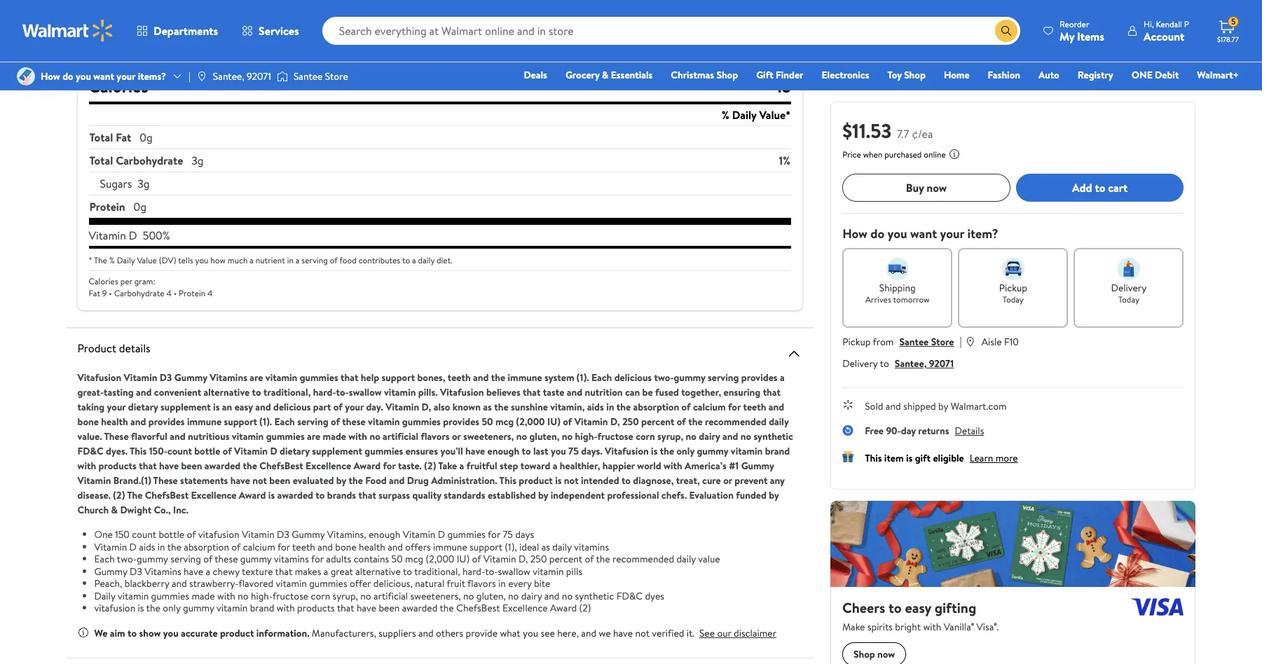 Task type: describe. For each thing, give the bounding box(es) containing it.
sugars
[[100, 176, 132, 191]]

that down 150-
[[139, 459, 157, 473]]

health inside vitafusion vitamin d3 gummy vitamins are vitamin gummies that help support bones, teeth and the immune system (1). each delicious two-gummy serving provides a great-tasting and convenient alternative to traditional, hard-to-swallow vitamin pills. vitafusion believes that taste and nutrition can be fused together, ensuring that taking your dietary supplement is an easy and delicious part of your day. vitamin d, also known as the sunshine vitamin, aids in the absorption of calcium for teeth and bone health and provides immune support (1). each serving of these vitamin gummies provides 50 mcg (2,000 iu) of vitamin d, 250 percent of the recommended daily value. these flavorful and nutritious vitamin gummies are made with no artificial flavors or sweeteners, no gluten, no high-fructose corn syrup, no dairy and no synthetic fd&c dyes. this 150-count bottle of vitamin d dietary supplement gummies ensures you'll have enough to last you 75 days. vitafusion is the only gummy vitamin brand with products that have been awarded the chefsbest excellence award for taste. (2) take a fruitful step toward a healthier, happier world with america's #1 gummy vitamin brand.(1) these statements have not been evaluated by the food and drug administration. this product is not intended to diagnose, treat, cure or prevent any disease. (2) the chefsbest excellence award is awarded to brands that surpass quality standards established by independent professional chefs. evaluation funded by church & dwight co., inc.
[[101, 415, 128, 429]]

2 horizontal spatial d,
[[610, 415, 620, 429]]

fructose inside one 150 count bottle of vitafusion vitamin d3 gummy vitamins, enough vitamin d gummies for 75 days vitamin d aids in the absorption of calcium for teeth and bone health and offers immune support (1), ideal as daily vitamins each two-gummy serving of these gummy vitamins for adults contains 50 mcg (2,000 iu) of vitamin d, 250 percent of the recommended daily value gummy d3 vitamins have a chewy texture that makes a great alternative to traditional, hard-to-swallow vitamin pills peach, blackberry and strawberry-flavored vitamin gummies offer delicious, natural fruit flavors in every bite daily vitamin gummies made with no high-fructose corn syrup, no artificial sweeteners, no gluten, no dairy and no synthetic fd&c dyes​ vitafusion is the only gummy vitamin brand with products that have been awarded the chefsbest excellence award (2)
[[273, 589, 309, 603]]

pickup from santee store |
[[843, 334, 962, 349]]

1 horizontal spatial provides
[[443, 415, 480, 429]]

one
[[1132, 68, 1153, 82]]

Walmart Site-Wide search field
[[322, 17, 1021, 45]]

0 vertical spatial 92071
[[247, 69, 271, 83]]

you left see
[[523, 626, 538, 640]]

vitamin down the easy
[[234, 444, 268, 458]]

delicious,
[[373, 577, 413, 591]]

is up world
[[651, 444, 658, 458]]

1 horizontal spatial award
[[354, 459, 381, 473]]

1 vertical spatial support
[[224, 415, 257, 429]]

how do you want your items?
[[41, 69, 166, 83]]

% daily value*
[[722, 107, 791, 123]]

flavored
[[239, 577, 274, 591]]

fructose inside vitafusion vitamin d3 gummy vitamins are vitamin gummies that help support bones, teeth and the immune system (1). each delicious two-gummy serving provides a great-tasting and convenient alternative to traditional, hard-to-swallow vitamin pills. vitafusion believes that taste and nutrition can be fused together, ensuring that taking your dietary supplement is an easy and delicious part of your day. vitamin d, also known as the sunshine vitamin, aids in the absorption of calcium for teeth and bone health and provides immune support (1). each serving of these vitamin gummies provides 50 mcg (2,000 iu) of vitamin d, 250 percent of the recommended daily value. these flavorful and nutritious vitamin gummies are made with no artificial flavors or sweeteners, no gluten, no high-fructose corn syrup, no dairy and no synthetic fd&c dyes. this 150-count bottle of vitamin d dietary supplement gummies ensures you'll have enough to last you 75 days. vitafusion is the only gummy vitamin brand with products that have been awarded the chefsbest excellence award for taste. (2) take a fruitful step toward a healthier, happier world with america's #1 gummy vitamin brand.(1) these statements have not been evaluated by the food and drug administration. this product is not intended to diagnose, treat, cure or prevent any disease. (2) the chefsbest excellence award is awarded to brands that surpass quality standards established by independent professional chefs. evaluation funded by church & dwight co., inc.
[[598, 430, 634, 444]]

bottle inside vitafusion vitamin d3 gummy vitamins are vitamin gummies that help support bones, teeth and the immune system (1). each delicious two-gummy serving provides a great-tasting and convenient alternative to traditional, hard-to-swallow vitamin pills. vitafusion believes that taste and nutrition can be fused together, ensuring that taking your dietary supplement is an easy and delicious part of your day. vitamin d, also known as the sunshine vitamin, aids in the absorption of calcium for teeth and bone health and provides immune support (1). each serving of these vitamin gummies provides 50 mcg (2,000 iu) of vitamin d, 250 percent of the recommended daily value. these flavorful and nutritious vitamin gummies are made with no artificial flavors or sweeteners, no gluten, no high-fructose corn syrup, no dairy and no synthetic fd&c dyes. this 150-count bottle of vitamin d dietary supplement gummies ensures you'll have enough to last you 75 days. vitafusion is the only gummy vitamin brand with products that have been awarded the chefsbest excellence award for taste. (2) take a fruitful step toward a healthier, happier world with america's #1 gummy vitamin brand.(1) these statements have not been evaluated by the food and drug administration. this product is not intended to diagnose, treat, cure or prevent any disease. (2) the chefsbest excellence award is awarded to brands that surpass quality standards established by independent professional chefs. evaluation funded by church & dwight co., inc.
[[194, 444, 220, 458]]

of down vitamin, at the bottom of the page
[[563, 415, 572, 429]]

vitamins,
[[327, 528, 366, 542]]

2 • from the left
[[174, 287, 177, 299]]

now
[[927, 180, 947, 195]]

nutritious
[[188, 430, 230, 444]]

enough inside vitafusion vitamin d3 gummy vitamins are vitamin gummies that help support bones, teeth and the immune system (1). each delicious two-gummy serving provides a great-tasting and convenient alternative to traditional, hard-to-swallow vitamin pills. vitafusion believes that taste and nutrition can be fused together, ensuring that taking your dietary supplement is an easy and delicious part of your day. vitamin d, also known as the sunshine vitamin, aids in the absorption of calcium for teeth and bone health and provides immune support (1). each serving of these vitamin gummies provides 50 mcg (2,000 iu) of vitamin d, 250 percent of the recommended daily value. these flavorful and nutritious vitamin gummies are made with no artificial flavors or sweeteners, no gluten, no high-fructose corn syrup, no dairy and no synthetic fd&c dyes. this 150-count bottle of vitamin d dietary supplement gummies ensures you'll have enough to last you 75 days. vitafusion is the only gummy vitamin brand with products that have been awarded the chefsbest excellence award for taste. (2) take a fruitful step toward a healthier, happier world with america's #1 gummy vitamin brand.(1) these statements have not been evaluated by the food and drug administration. this product is not intended to diagnose, treat, cure or prevent any disease. (2) the chefsbest excellence award is awarded to brands that surpass quality standards established by independent professional chefs. evaluation funded by church & dwight co., inc.
[[488, 444, 520, 458]]

to up professional
[[622, 474, 631, 488]]

ideal
[[519, 540, 539, 554]]

days
[[515, 528, 534, 542]]

you right show
[[163, 626, 178, 640]]

bone inside one 150 count bottle of vitafusion vitamin d3 gummy vitamins, enough vitamin d gummies for 75 days vitamin d aids in the absorption of calcium for teeth and bone health and offers immune support (1), ideal as daily vitamins each two-gummy serving of these gummy vitamins for adults contains 50 mcg (2,000 iu) of vitamin d, 250 percent of the recommended daily value gummy d3 vitamins have a chewy texture that makes a great alternative to traditional, hard-to-swallow vitamin pills peach, blackberry and strawberry-flavored vitamin gummies offer delicious, natural fruit flavors in every bite daily vitamin gummies made with no high-fructose corn syrup, no artificial sweeteners, no gluten, no dairy and no synthetic fd&c dyes​ vitafusion is the only gummy vitamin brand with products that have been awarded the chefsbest excellence award (2)
[[335, 540, 357, 554]]

0 horizontal spatial supplement
[[161, 400, 211, 414]]

these inside vitafusion vitamin d3 gummy vitamins are vitamin gummies that help support bones, teeth and the immune system (1). each delicious two-gummy serving provides a great-tasting and convenient alternative to traditional, hard-to-swallow vitamin pills. vitafusion believes that taste and nutrition can be fused together, ensuring that taking your dietary supplement is an easy and delicious part of your day. vitamin d, also known as the sunshine vitamin, aids in the absorption of calcium for teeth and bone health and provides immune support (1). each serving of these vitamin gummies provides 50 mcg (2,000 iu) of vitamin d, 250 percent of the recommended daily value. these flavorful and nutritious vitamin gummies are made with no artificial flavors or sweeteners, no gluten, no high-fructose corn syrup, no dairy and no synthetic fd&c dyes. this 150-count bottle of vitamin d dietary supplement gummies ensures you'll have enough to last you 75 days. vitafusion is the only gummy vitamin brand with products that have been awarded the chefsbest excellence award for taste. (2) take a fruitful step toward a healthier, happier world with america's #1 gummy vitamin brand.(1) these statements have not been evaluated by the food and drug administration. this product is not intended to diagnose, treat, cure or prevent any disease. (2) the chefsbest excellence award is awarded to brands that surpass quality standards established by independent professional chefs. evaluation funded by church & dwight co., inc.
[[342, 415, 366, 429]]

health inside one 150 count bottle of vitafusion vitamin d3 gummy vitamins, enough vitamin d gummies for 75 days vitamin d aids in the absorption of calcium for teeth and bone health and offers immune support (1), ideal as daily vitamins each two-gummy serving of these gummy vitamins for adults contains 50 mcg (2,000 iu) of vitamin d, 250 percent of the recommended daily value gummy d3 vitamins have a chewy texture that makes a great alternative to traditional, hard-to-swallow vitamin pills peach, blackberry and strawberry-flavored vitamin gummies offer delicious, natural fruit flavors in every bite daily vitamin gummies made with no high-fructose corn syrup, no artificial sweeteners, no gluten, no dairy and no synthetic fd&c dyes​ vitafusion is the only gummy vitamin brand with products that have been awarded the chefsbest excellence award (2)
[[359, 540, 385, 554]]

returns
[[918, 424, 949, 438]]

item?
[[968, 225, 999, 243]]

no up america's
[[686, 430, 697, 444]]

no down vitamin, at the bottom of the page
[[562, 430, 573, 444]]

that up sunshine on the left of page
[[523, 386, 541, 400]]

syrup, inside one 150 count bottle of vitafusion vitamin d3 gummy vitamins, enough vitamin d gummies for 75 days vitamin d aids in the absorption of calcium for teeth and bone health and offers immune support (1), ideal as daily vitamins each two-gummy serving of these gummy vitamins for adults contains 50 mcg (2,000 iu) of vitamin d, 250 percent of the recommended daily value gummy d3 vitamins have a chewy texture that makes a great alternative to traditional, hard-to-swallow vitamin pills peach, blackberry and strawberry-flavored vitamin gummies offer delicious, natural fruit flavors in every bite daily vitamin gummies made with no high-fructose corn syrup, no artificial sweeteners, no gluten, no dairy and no synthetic fd&c dyes​ vitafusion is the only gummy vitamin brand with products that have been awarded the chefsbest excellence award (2)
[[333, 589, 358, 603]]

store inside "pickup from santee store |"
[[931, 335, 954, 349]]

per
[[145, 7, 161, 22]]

no up provide at the left bottom of page
[[463, 589, 474, 603]]

0 horizontal spatial been
[[181, 459, 202, 473]]

adults
[[326, 552, 351, 566]]

gummy up convenient in the bottom left of the page
[[174, 371, 207, 385]]

gummy up accurate
[[183, 601, 214, 615]]

is inside one 150 count bottle of vitafusion vitamin d3 gummy vitamins, enough vitamin d gummies for 75 days vitamin d aids in the absorption of calcium for teeth and bone health and offers immune support (1), ideal as daily vitamins each two-gummy serving of these gummy vitamins for adults contains 50 mcg (2,000 iu) of vitamin d, 250 percent of the recommended daily value gummy d3 vitamins have a chewy texture that makes a great alternative to traditional, hard-to-swallow vitamin pills peach, blackberry and strawberry-flavored vitamin gummies offer delicious, natural fruit flavors in every bite daily vitamin gummies made with no high-fructose corn syrup, no artificial sweeteners, no gluten, no dairy and no synthetic fd&c dyes​ vitafusion is the only gummy vitamin brand with products that have been awarded the chefsbest excellence award (2)
[[138, 601, 144, 615]]

vitamin up the every
[[484, 552, 516, 566]]

how for how do you want your items?
[[41, 69, 60, 83]]

gummy up makes on the left bottom of the page
[[292, 528, 325, 542]]

deals link
[[518, 67, 554, 83]]

with up the treat,
[[664, 459, 683, 473]]

essentials
[[611, 68, 653, 82]]

gummies up show
[[151, 589, 189, 603]]

1 horizontal spatial vitamins
[[574, 540, 609, 554]]

vitafusion vitamin d3 gummy vitamins are vitamin gummies that help support bones, teeth and the immune system (1). each delicious two-gummy serving provides a great-tasting and convenient alternative to traditional, hard-to-swallow vitamin pills. vitafusion believes that taste and nutrition can be fused together, ensuring that taking your dietary supplement is an easy and delicious part of your day. vitamin d, also known as the sunshine vitamin, aids in the absorption of calcium for teeth and bone health and provides immune support (1). each serving of these vitamin gummies provides 50 mcg (2,000 iu) of vitamin d, 250 percent of the recommended daily value. these flavorful and nutritious vitamin gummies are made with no artificial flavors or sweeteners, no gluten, no high-fructose corn syrup, no dairy and no synthetic fd&c dyes. this 150-count bottle of vitamin d dietary supplement gummies ensures you'll have enough to last you 75 days. vitafusion is the only gummy vitamin brand with products that have been awarded the chefsbest excellence award for taste. (2) take a fruitful step toward a healthier, happier world with america's #1 gummy vitamin brand.(1) these statements have not been evaluated by the food and drug administration. this product is not intended to diagnose, treat, cure or prevent any disease. (2) the chefsbest excellence award is awarded to brands that surpass quality standards established by independent professional chefs. evaluation funded by church & dwight co., inc.
[[77, 371, 793, 517]]

Search search field
[[322, 17, 1021, 45]]

two- inside one 150 count bottle of vitafusion vitamin d3 gummy vitamins, enough vitamin d gummies for 75 days vitamin d aids in the absorption of calcium for teeth and bone health and offers immune support (1), ideal as daily vitamins each two-gummy serving of these gummy vitamins for adults contains 50 mcg (2,000 iu) of vitamin d, 250 percent of the recommended daily value gummy d3 vitamins have a chewy texture that makes a great alternative to traditional, hard-to-swallow vitamin pills peach, blackberry and strawberry-flavored vitamin gummies offer delicious, natural fruit flavors in every bite daily vitamin gummies made with no high-fructose corn syrup, no artificial sweeteners, no gluten, no dairy and no synthetic fd&c dyes​ vitafusion is the only gummy vitamin brand with products that have been awarded the chefsbest excellence award (2)
[[117, 552, 137, 566]]

value
[[698, 552, 720, 566]]

of left "chewy"
[[203, 552, 212, 566]]

made inside vitafusion vitamin d3 gummy vitamins are vitamin gummies that help support bones, teeth and the immune system (1). each delicious two-gummy serving provides a great-tasting and convenient alternative to traditional, hard-to-swallow vitamin pills. vitafusion believes that taste and nutrition can be fused together, ensuring that taking your dietary supplement is an easy and delicious part of your day. vitamin d, also known as the sunshine vitamin, aids in the absorption of calcium for teeth and bone health and provides immune support (1). each serving of these vitamin gummies provides 50 mcg (2,000 iu) of vitamin d, 250 percent of the recommended daily value. these flavorful and nutritious vitamin gummies are made with no artificial flavors or sweeteners, no gluten, no high-fructose corn syrup, no dairy and no synthetic fd&c dyes. this 150-count bottle of vitamin d dietary supplement gummies ensures you'll have enough to last you 75 days. vitafusion is the only gummy vitamin brand with products that have been awarded the chefsbest excellence award for taste. (2) take a fruitful step toward a healthier, happier world with america's #1 gummy vitamin brand.(1) these statements have not been evaluated by the food and drug administration. this product is not intended to diagnose, treat, cure or prevent any disease. (2) the chefsbest excellence award is awarded to brands that surpass quality standards established by independent professional chefs. evaluation funded by church & dwight co., inc.
[[323, 430, 346, 444]]

serving up ensuring
[[708, 371, 739, 385]]

of left (1),
[[472, 552, 481, 566]]

1 vertical spatial immune
[[187, 415, 222, 429]]

with down the 'value.'
[[77, 459, 96, 473]]

sold and shipped by walmart.com
[[865, 400, 1007, 414]]

alternative inside vitafusion vitamin d3 gummy vitamins are vitamin gummies that help support bones, teeth and the immune system (1). each delicious two-gummy serving provides a great-tasting and convenient alternative to traditional, hard-to-swallow vitamin pills. vitafusion believes that taste and nutrition can be fused together, ensuring that taking your dietary supplement is an easy and delicious part of your day. vitamin d, also known as the sunshine vitamin, aids in the absorption of calcium for teeth and bone health and provides immune support (1). each serving of these vitamin gummies provides 50 mcg (2,000 iu) of vitamin d, 250 percent of the recommended daily value. these flavorful and nutritious vitamin gummies are made with no artificial flavors or sweeteners, no gluten, no high-fructose corn syrup, no dairy and no synthetic fd&c dyes. this 150-count bottle of vitamin d dietary supplement gummies ensures you'll have enough to last you 75 days. vitafusion is the only gummy vitamin brand with products that have been awarded the chefsbest excellence award for taste. (2) take a fruitful step toward a healthier, happier world with america's #1 gummy vitamin brand.(1) these statements have not been evaluated by the food and drug administration. this product is not intended to diagnose, treat, cure or prevent any disease. (2) the chefsbest excellence award is awarded to brands that surpass quality standards established by independent professional chefs. evaluation funded by church & dwight co., inc.
[[204, 386, 250, 400]]

d inside vitafusion vitamin d3 gummy vitamins are vitamin gummies that help support bones, teeth and the immune system (1). each delicious two-gummy serving provides a great-tasting and convenient alternative to traditional, hard-to-swallow vitamin pills. vitafusion believes that taste and nutrition can be fused together, ensuring that taking your dietary supplement is an easy and delicious part of your day. vitamin d, also known as the sunshine vitamin, aids in the absorption of calcium for teeth and bone health and provides immune support (1). each serving of these vitamin gummies provides 50 mcg (2,000 iu) of vitamin d, 250 percent of the recommended daily value. these flavorful and nutritious vitamin gummies are made with no artificial flavors or sweeteners, no gluten, no high-fructose corn syrup, no dairy and no synthetic fd&c dyes. this 150-count bottle of vitamin d dietary supplement gummies ensures you'll have enough to last you 75 days. vitafusion is the only gummy vitamin brand with products that have been awarded the chefsbest excellence award for taste. (2) take a fruitful step toward a healthier, happier world with america's #1 gummy vitamin brand.(1) these statements have not been evaluated by the food and drug administration. this product is not intended to diagnose, treat, cure or prevent any disease. (2) the chefsbest excellence award is awarded to brands that surpass quality standards established by independent professional chefs. evaluation funded by church & dwight co., inc.
[[270, 444, 277, 458]]

natural
[[415, 577, 445, 591]]

(2,000 inside one 150 count bottle of vitafusion vitamin d3 gummy vitamins, enough vitamin d gummies for 75 days vitamin d aids in the absorption of calcium for teeth and bone health and offers immune support (1), ideal as daily vitamins each two-gummy serving of these gummy vitamins for adults contains 50 mcg (2,000 iu) of vitamin d, 250 percent of the recommended daily value gummy d3 vitamins have a chewy texture that makes a great alternative to traditional, hard-to-swallow vitamin pills peach, blackberry and strawberry-flavored vitamin gummies offer delicious, natural fruit flavors in every bite daily vitamin gummies made with no high-fructose corn syrup, no artificial sweeteners, no gluten, no dairy and no synthetic fd&c dyes​ vitafusion is the only gummy vitamin brand with products that have been awarded the chefsbest excellence award (2)
[[426, 552, 454, 566]]

arrives
[[866, 294, 891, 306]]

serving left food
[[302, 254, 328, 266]]

that right ensuring
[[763, 386, 781, 400]]

bottle inside one 150 count bottle of vitafusion vitamin d3 gummy vitamins, enough vitamin d gummies for 75 days vitamin d aids in the absorption of calcium for teeth and bone health and offers immune support (1), ideal as daily vitamins each two-gummy serving of these gummy vitamins for adults contains 50 mcg (2,000 iu) of vitamin d, 250 percent of the recommended daily value gummy d3 vitamins have a chewy texture that makes a great alternative to traditional, hard-to-swallow vitamin pills peach, blackberry and strawberry-flavored vitamin gummies offer delicious, natural fruit flavors in every bite daily vitamin gummies made with no high-fructose corn syrup, no artificial sweeteners, no gluten, no dairy and no synthetic fd&c dyes​ vitafusion is the only gummy vitamin brand with products that have been awarded the chefsbest excellence award (2)
[[159, 528, 184, 542]]

0 horizontal spatial chefsbest
[[145, 489, 189, 503]]

santee store button
[[900, 335, 954, 349]]

gummies up taste.
[[365, 444, 403, 458]]

*
[[89, 254, 92, 266]]

0 vertical spatial immune
[[508, 371, 542, 385]]

gummy up prevent
[[741, 459, 774, 473]]

high- inside vitafusion vitamin d3 gummy vitamins are vitamin gummies that help support bones, teeth and the immune system (1). each delicious two-gummy serving provides a great-tasting and convenient alternative to traditional, hard-to-swallow vitamin pills. vitafusion believes that taste and nutrition can be fused together, ensuring that taking your dietary supplement is an easy and delicious part of your day. vitamin d, also known as the sunshine vitamin, aids in the absorption of calcium for teeth and bone health and provides immune support (1). each serving of these vitamin gummies provides 50 mcg (2,000 iu) of vitamin d, 250 percent of the recommended daily value. these flavorful and nutritious vitamin gummies are made with no artificial flavors or sweeteners, no gluten, no high-fructose corn syrup, no dairy and no synthetic fd&c dyes. this 150-count bottle of vitamin d dietary supplement gummies ensures you'll have enough to last you 75 days. vitafusion is the only gummy vitamin brand with products that have been awarded the chefsbest excellence award for taste. (2) take a fruitful step toward a healthier, happier world with america's #1 gummy vitamin brand.(1) these statements have not been evaluated by the food and drug administration. this product is not intended to diagnose, treat, cure or prevent any disease. (2) the chefsbest excellence award is awarded to brands that surpass quality standards established by independent professional chefs. evaluation funded by church & dwight co., inc.
[[575, 430, 598, 444]]

daily up 'pills'
[[553, 540, 572, 554]]

percent inside vitafusion vitamin d3 gummy vitamins are vitamin gummies that help support bones, teeth and the immune system (1). each delicious two-gummy serving provides a great-tasting and convenient alternative to traditional, hard-to-swallow vitamin pills. vitafusion believes that taste and nutrition can be fused together, ensuring that taking your dietary supplement is an easy and delicious part of your day. vitamin d, also known as the sunshine vitamin, aids in the absorption of calcium for teeth and bone health and provides immune support (1). each serving of these vitamin gummies provides 50 mcg (2,000 iu) of vitamin d, 250 percent of the recommended daily value. these flavorful and nutritious vitamin gummies are made with no artificial flavors or sweeteners, no gluten, no high-fructose corn syrup, no dairy and no synthetic fd&c dyes. this 150-count bottle of vitamin d dietary supplement gummies ensures you'll have enough to last you 75 days. vitafusion is the only gummy vitamin brand with products that have been awarded the chefsbest excellence award for taste. (2) take a fruitful step toward a healthier, happier world with america's #1 gummy vitamin brand.(1) these statements have not been evaluated by the food and drug administration. this product is not intended to diagnose, treat, cure or prevent any disease. (2) the chefsbest excellence award is awarded to brands that surpass quality standards established by independent professional chefs. evaluation funded by church & dwight co., inc.
[[641, 415, 675, 429]]

registry
[[1078, 68, 1114, 82]]

toy shop
[[888, 68, 926, 82]]

per for amount
[[131, 55, 147, 71]]

two- inside vitafusion vitamin d3 gummy vitamins are vitamin gummies that help support bones, teeth and the immune system (1). each delicious two-gummy serving provides a great-tasting and convenient alternative to traditional, hard-to-swallow vitamin pills. vitafusion believes that taste and nutrition can be fused together, ensuring that taking your dietary supplement is an easy and delicious part of your day. vitamin d, also known as the sunshine vitamin, aids in the absorption of calcium for teeth and bone health and provides immune support (1). each serving of these vitamin gummies provides 50 mcg (2,000 iu) of vitamin d, 250 percent of the recommended daily value. these flavorful and nutritious vitamin gummies are made with no artificial flavors or sweeteners, no gluten, no high-fructose corn syrup, no dairy and no synthetic fd&c dyes. this 150-count bottle of vitamin d dietary supplement gummies ensures you'll have enough to last you 75 days. vitafusion is the only gummy vitamin brand with products that have been awarded the chefsbest excellence award for taste. (2) take a fruitful step toward a healthier, happier world with america's #1 gummy vitamin brand.(1) these statements have not been evaluated by the food and drug administration. this product is not intended to diagnose, treat, cure or prevent any disease. (2) the chefsbest excellence award is awarded to brands that surpass quality standards established by independent professional chefs. evaluation funded by church & dwight co., inc.
[[654, 371, 674, 385]]

the down can
[[617, 400, 631, 414]]

product
[[77, 341, 116, 356]]

as inside one 150 count bottle of vitafusion vitamin d3 gummy vitamins, enough vitamin d gummies for 75 days vitamin d aids in the absorption of calcium for teeth and bone health and offers immune support (1), ideal as daily vitamins each two-gummy serving of these gummy vitamins for adults contains 50 mcg (2,000 iu) of vitamin d, 250 percent of the recommended daily value gummy d3 vitamins have a chewy texture that makes a great alternative to traditional, hard-to-swallow vitamin pills peach, blackberry and strawberry-flavored vitamin gummies offer delicious, natural fruit flavors in every bite daily vitamin gummies made with no high-fructose corn syrup, no artificial sweeteners, no gluten, no dairy and no synthetic fd&c dyes​ vitafusion is the only gummy vitamin brand with products that have been awarded the chefsbest excellence award (2)
[[542, 540, 550, 554]]

departments button
[[125, 14, 230, 48]]

intended
[[581, 474, 619, 488]]

0 horizontal spatial dietary
[[128, 400, 158, 414]]

flavorful
[[131, 430, 167, 444]]

add
[[1073, 180, 1093, 195]]

have down 150-
[[159, 459, 179, 473]]

information.
[[256, 626, 309, 640]]

delivery for today
[[1111, 281, 1147, 295]]

your left day.
[[345, 400, 364, 414]]

brand.(1)
[[113, 474, 151, 488]]

mcg inside vitafusion vitamin d3 gummy vitamins are vitamin gummies that help support bones, teeth and the immune system (1). each delicious two-gummy serving provides a great-tasting and convenient alternative to traditional, hard-to-swallow vitamin pills. vitafusion believes that taste and nutrition can be fused together, ensuring that taking your dietary supplement is an easy and delicious part of your day. vitamin d, also known as the sunshine vitamin, aids in the absorption of calcium for teeth and bone health and provides immune support (1). each serving of these vitamin gummies provides 50 mcg (2,000 iu) of vitamin d, 250 percent of the recommended daily value. these flavorful and nutritious vitamin gummies are made with no artificial flavors or sweeteners, no gluten, no high-fructose corn syrup, no dairy and no synthetic fd&c dyes. this 150-count bottle of vitamin d dietary supplement gummies ensures you'll have enough to last you 75 days. vitafusion is the only gummy vitamin brand with products that have been awarded the chefsbest excellence award for taste. (2) take a fruitful step toward a healthier, happier world with america's #1 gummy vitamin brand.(1) these statements have not been evaluated by the food and drug administration. this product is not intended to diagnose, treat, cure or prevent any disease. (2) the chefsbest excellence award is awarded to brands that surpass quality standards established by independent professional chefs. evaluation funded by church & dwight co., inc.
[[496, 415, 514, 429]]

2 horizontal spatial provides
[[741, 371, 778, 385]]

no left bite
[[508, 589, 519, 603]]

1 vertical spatial dietary
[[280, 444, 310, 458]]

debit
[[1155, 68, 1179, 82]]

have up fruitful
[[465, 444, 485, 458]]

add to cart button
[[1016, 174, 1184, 202]]

artificial inside vitafusion vitamin d3 gummy vitamins are vitamin gummies that help support bones, teeth and the immune system (1). each delicious two-gummy serving provides a great-tasting and convenient alternative to traditional, hard-to-swallow vitamin pills. vitafusion believes that taste and nutrition can be fused together, ensuring that taking your dietary supplement is an easy and delicious part of your day. vitamin d, also known as the sunshine vitamin, aids in the absorption of calcium for teeth and bone health and provides immune support (1). each serving of these vitamin gummies provides 50 mcg (2,000 iu) of vitamin d, 250 percent of the recommended daily value. these flavorful and nutritious vitamin gummies are made with no artificial flavors or sweeteners, no gluten, no high-fructose corn syrup, no dairy and no synthetic fd&c dyes. this 150-count bottle of vitamin d dietary supplement gummies ensures you'll have enough to last you 75 days. vitafusion is the only gummy vitamin brand with products that have been awarded the chefsbest excellence award for taste. (2) take a fruitful step toward a healthier, happier world with america's #1 gummy vitamin brand.(1) these statements have not been evaluated by the food and drug administration. this product is not intended to diagnose, treat, cure or prevent any disease. (2) the chefsbest excellence award is awarded to brands that surpass quality standards established by independent professional chefs. evaluation funded by church & dwight co., inc.
[[383, 430, 419, 444]]

50 inside one 150 count bottle of vitafusion vitamin d3 gummy vitamins, enough vitamin d gummies for 75 days vitamin d aids in the absorption of calcium for teeth and bone health and offers immune support (1), ideal as daily vitamins each two-gummy serving of these gummy vitamins for adults contains 50 mcg (2,000 iu) of vitamin d, 250 percent of the recommended daily value gummy d3 vitamins have a chewy texture that makes a great alternative to traditional, hard-to-swallow vitamin pills peach, blackberry and strawberry-flavored vitamin gummies offer delicious, natural fruit flavors in every bite daily vitamin gummies made with no high-fructose corn syrup, no artificial sweeteners, no gluten, no dairy and no synthetic fd&c dyes​ vitafusion is the only gummy vitamin brand with products that have been awarded the chefsbest excellence award (2)
[[392, 552, 403, 566]]

0 horizontal spatial not
[[252, 474, 267, 488]]

standards
[[444, 489, 485, 503]]

tells
[[178, 254, 193, 266]]

syrup, inside vitafusion vitamin d3 gummy vitamins are vitamin gummies that help support bones, teeth and the immune system (1). each delicious two-gummy serving provides a great-tasting and convenient alternative to traditional, hard-to-swallow vitamin pills. vitafusion believes that taste and nutrition can be fused together, ensuring that taking your dietary supplement is an easy and delicious part of your day. vitamin d, also known as the sunshine vitamin, aids in the absorption of calcium for teeth and bone health and provides immune support (1). each serving of these vitamin gummies provides 50 mcg (2,000 iu) of vitamin d, 250 percent of the recommended daily value. these flavorful and nutritious vitamin gummies are made with no artificial flavors or sweeteners, no gluten, no high-fructose corn syrup, no dairy and no synthetic fd&c dyes. this 150-count bottle of vitamin d dietary supplement gummies ensures you'll have enough to last you 75 days. vitafusion is the only gummy vitamin brand with products that have been awarded the chefsbest excellence award for taste. (2) take a fruitful step toward a healthier, happier world with america's #1 gummy vitamin brand.(1) these statements have not been evaluated by the food and drug administration. this product is not intended to diagnose, treat, cure or prevent any disease. (2) the chefsbest excellence award is awarded to brands that surpass quality standards established by independent professional chefs. evaluation funded by church & dwight co., inc.
[[658, 430, 684, 444]]

it.
[[687, 626, 695, 640]]

electronics link
[[816, 67, 876, 83]]

per for calories
[[120, 275, 132, 287]]

0 horizontal spatial santee,
[[213, 69, 244, 83]]

the up believes
[[491, 371, 506, 385]]

250 inside one 150 count bottle of vitafusion vitamin d3 gummy vitamins, enough vitamin d gummies for 75 days vitamin d aids in the absorption of calcium for teeth and bone health and offers immune support (1), ideal as daily vitamins each two-gummy serving of these gummy vitamins for adults contains 50 mcg (2,000 iu) of vitamin d, 250 percent of the recommended daily value gummy d3 vitamins have a chewy texture that makes a great alternative to traditional, hard-to-swallow vitamin pills peach, blackberry and strawberry-flavored vitamin gummies offer delicious, natural fruit flavors in every bite daily vitamin gummies made with no high-fructose corn syrup, no artificial sweeteners, no gluten, no dairy and no synthetic fd&c dyes​ vitafusion is the only gummy vitamin brand with products that have been awarded the chefsbest excellence award (2)
[[530, 552, 547, 566]]

independent
[[551, 489, 605, 503]]

days.
[[581, 444, 603, 458]]

that up manufacturers,
[[337, 601, 354, 615]]

of down "inc."
[[187, 528, 196, 542]]

absorption inside one 150 count bottle of vitafusion vitamin d3 gummy vitamins, enough vitamin d gummies for 75 days vitamin d aids in the absorption of calcium for teeth and bone health and offers immune support (1), ideal as daily vitamins each two-gummy serving of these gummy vitamins for adults contains 50 mcg (2,000 iu) of vitamin d, 250 percent of the recommended daily value gummy d3 vitamins have a chewy texture that makes a great alternative to traditional, hard-to-swallow vitamin pills peach, blackberry and strawberry-flavored vitamin gummies offer delicious, natural fruit flavors in every bite daily vitamin gummies made with no high-fructose corn syrup, no artificial sweeteners, no gluten, no dairy and no synthetic fd&c dyes​ vitafusion is the only gummy vitamin brand with products that have been awarded the chefsbest excellence award (2)
[[184, 540, 229, 554]]

0 vertical spatial these
[[104, 430, 129, 444]]

 image for santee, 92071
[[196, 71, 207, 82]]

offers
[[405, 540, 431, 554]]

taste.
[[398, 459, 422, 473]]

vitamin right day.
[[386, 400, 419, 414]]

0 horizontal spatial provides
[[148, 415, 185, 429]]

1 horizontal spatial 92071
[[929, 357, 954, 371]]

search icon image
[[1001, 25, 1012, 36]]

1 vertical spatial or
[[723, 474, 732, 488]]

serving down departments 'dropdown button'
[[149, 55, 184, 71]]

recommended inside one 150 count bottle of vitafusion vitamin d3 gummy vitamins, enough vitamin d gummies for 75 days vitamin d aids in the absorption of calcium for teeth and bone health and offers immune support (1), ideal as daily vitamins each two-gummy serving of these gummy vitamins for adults contains 50 mcg (2,000 iu) of vitamin d, 250 percent of the recommended daily value gummy d3 vitamins have a chewy texture that makes a great alternative to traditional, hard-to-swallow vitamin pills peach, blackberry and strawberry-flavored vitamin gummies offer delicious, natural fruit flavors in every bite daily vitamin gummies made with no high-fructose corn syrup, no artificial sweeteners, no gluten, no dairy and no synthetic fd&c dyes​ vitafusion is the only gummy vitamin brand with products that have been awarded the chefsbest excellence award (2)
[[613, 552, 674, 566]]

1 horizontal spatial &
[[602, 68, 609, 82]]

intent image for shipping image
[[887, 258, 909, 280]]

of down the nutritious
[[223, 444, 232, 458]]

by down 'toward'
[[538, 489, 548, 503]]

fd&c inside one 150 count bottle of vitafusion vitamin d3 gummy vitamins, enough vitamin d gummies for 75 days vitamin d aids in the absorption of calcium for teeth and bone health and offers immune support (1), ideal as daily vitamins each two-gummy serving of these gummy vitamins for adults contains 50 mcg (2,000 iu) of vitamin d, 250 percent of the recommended daily value gummy d3 vitamins have a chewy texture that makes a great alternative to traditional, hard-to-swallow vitamin pills peach, blackberry and strawberry-flavored vitamin gummies offer delicious, natural fruit flavors in every bite daily vitamin gummies made with no high-fructose corn syrup, no artificial sweeteners, no gluten, no dairy and no synthetic fd&c dyes​ vitafusion is the only gummy vitamin brand with products that have been awarded the chefsbest excellence award (2)
[[617, 589, 643, 603]]

gummy down "one"
[[94, 565, 127, 579]]

1 • from the left
[[109, 287, 112, 299]]

gummy up the flavored
[[240, 552, 272, 566]]

to right aim
[[128, 626, 137, 640]]

pills.
[[418, 386, 438, 400]]

2 horizontal spatial this
[[865, 451, 882, 465]]

have right statements
[[230, 474, 250, 488]]

1 vertical spatial supplement
[[312, 444, 362, 458]]

flavors inside vitafusion vitamin d3 gummy vitamins are vitamin gummies that help support bones, teeth and the immune system (1). each delicious two-gummy serving provides a great-tasting and convenient alternative to traditional, hard-to-swallow vitamin pills. vitafusion believes that taste and nutrition can be fused together, ensuring that taking your dietary supplement is an easy and delicious part of your day. vitamin d, also known as the sunshine vitamin, aids in the absorption of calcium for teeth and bone health and provides immune support (1). each serving of these vitamin gummies provides 50 mcg (2,000 iu) of vitamin d, 250 percent of the recommended daily value. these flavorful and nutritious vitamin gummies are made with no artificial flavors or sweeteners, no gluten, no high-fructose corn syrup, no dairy and no synthetic fd&c dyes. this 150-count bottle of vitamin d dietary supplement gummies ensures you'll have enough to last you 75 days. vitafusion is the only gummy vitamin brand with products that have been awarded the chefsbest excellence award for taste. (2) take a fruitful step toward a healthier, happier world with america's #1 gummy vitamin brand.(1) these statements have not been evaluated by the food and drug administration. this product is not intended to diagnose, treat, cure or prevent any disease. (2) the chefsbest excellence award is awarded to brands that surpass quality standards established by independent professional chefs. evaluation funded by church & dwight co., inc.
[[421, 430, 450, 444]]

serving inside one 150 count bottle of vitafusion vitamin d3 gummy vitamins, enough vitamin d gummies for 75 days vitamin d aids in the absorption of calcium for teeth and bone health and offers immune support (1), ideal as daily vitamins each two-gummy serving of these gummy vitamins for adults contains 50 mcg (2,000 iu) of vitamin d, 250 percent of the recommended daily value gummy d3 vitamins have a chewy texture that makes a great alternative to traditional, hard-to-swallow vitamin pills peach, blackberry and strawberry-flavored vitamin gummies offer delicious, natural fruit flavors in every bite daily vitamin gummies made with no high-fructose corn syrup, no artificial sweeteners, no gluten, no dairy and no synthetic fd&c dyes​ vitafusion is the only gummy vitamin brand with products that have been awarded the chefsbest excellence award (2)
[[170, 552, 201, 566]]

1 horizontal spatial %
[[722, 107, 730, 123]]

delivery for to
[[843, 357, 878, 371]]

0 horizontal spatial or
[[452, 430, 461, 444]]

no down ensuring
[[741, 430, 751, 444]]

2 horizontal spatial not
[[635, 626, 650, 640]]

by up brands on the left bottom of page
[[336, 474, 346, 488]]

buy
[[906, 180, 924, 195]]

chefsbest inside one 150 count bottle of vitafusion vitamin d3 gummy vitamins, enough vitamin d gummies for 75 days vitamin d aids in the absorption of calcium for teeth and bone health and offers immune support (1), ideal as daily vitamins each two-gummy serving of these gummy vitamins for adults contains 50 mcg (2,000 iu) of vitamin d, 250 percent of the recommended daily value gummy d3 vitamins have a chewy texture that makes a great alternative to traditional, hard-to-swallow vitamin pills peach, blackberry and strawberry-flavored vitamin gummies offer delicious, natural fruit flavors in every bite daily vitamin gummies made with no high-fructose corn syrup, no artificial sweeteners, no gluten, no dairy and no synthetic fd&c dyes​ vitafusion is the only gummy vitamin brand with products that have been awarded the chefsbest excellence award (2)
[[456, 601, 500, 615]]

how
[[210, 254, 226, 266]]

gummy up together,
[[674, 371, 706, 385]]

with down "chewy"
[[217, 589, 235, 603]]

toy shop link
[[881, 67, 932, 83]]

immune inside one 150 count bottle of vitafusion vitamin d3 gummy vitamins, enough vitamin d gummies for 75 days vitamin d aids in the absorption of calcium for teeth and bone health and offers immune support (1), ideal as daily vitamins each two-gummy serving of these gummy vitamins for adults contains 50 mcg (2,000 iu) of vitamin d, 250 percent of the recommended daily value gummy d3 vitamins have a chewy texture that makes a great alternative to traditional, hard-to-swallow vitamin pills peach, blackberry and strawberry-flavored vitamin gummies offer delicious, natural fruit flavors in every bite daily vitamin gummies made with no high-fructose corn syrup, no artificial sweeteners, no gluten, no dairy and no synthetic fd&c dyes​ vitafusion is the only gummy vitamin brand with products that have been awarded the chefsbest excellence award (2)
[[433, 540, 467, 554]]

pickup for pickup today
[[999, 281, 1028, 295]]

you down walmart image
[[76, 69, 91, 83]]

1 horizontal spatial excellence
[[306, 459, 351, 473]]

0 horizontal spatial protein
[[89, 199, 125, 214]]

believes
[[486, 386, 521, 400]]

you inside vitafusion vitamin d3 gummy vitamins are vitamin gummies that help support bones, teeth and the immune system (1). each delicious two-gummy serving provides a great-tasting and convenient alternative to traditional, hard-to-swallow vitamin pills. vitafusion believes that taste and nutrition can be fused together, ensuring that taking your dietary supplement is an easy and delicious part of your day. vitamin d, also known as the sunshine vitamin, aids in the absorption of calcium for teeth and bone health and provides immune support (1). each serving of these vitamin gummies provides 50 mcg (2,000 iu) of vitamin d, 250 percent of the recommended daily value. these flavorful and nutritious vitamin gummies are made with no artificial flavors or sweeteners, no gluten, no high-fructose corn syrup, no dairy and no synthetic fd&c dyes. this 150-count bottle of vitamin d dietary supplement gummies ensures you'll have enough to last you 75 days. vitafusion is the only gummy vitamin brand with products that have been awarded the chefsbest excellence award for taste. (2) take a fruitful step toward a healthier, happier world with america's #1 gummy vitamin brand.(1) these statements have not been evaluated by the food and drug administration. this product is not intended to diagnose, treat, cure or prevent any disease. (2) the chefsbest excellence award is awarded to brands that surpass quality standards established by independent professional chefs. evaluation funded by church & dwight co., inc.
[[551, 444, 566, 458]]

0 vertical spatial (2)
[[424, 459, 436, 473]]

each inside one 150 count bottle of vitafusion vitamin d3 gummy vitamins, enough vitamin d gummies for 75 days vitamin d aids in the absorption of calcium for teeth and bone health and offers immune support (1), ideal as daily vitamins each two-gummy serving of these gummy vitamins for adults contains 50 mcg (2,000 iu) of vitamin d, 250 percent of the recommended daily value gummy d3 vitamins have a chewy texture that makes a great alternative to traditional, hard-to-swallow vitamin pills peach, blackberry and strawberry-flavored vitamin gummies offer delicious, natural fruit flavors in every bite daily vitamin gummies made with no high-fructose corn syrup, no artificial sweeteners, no gluten, no dairy and no synthetic fd&c dyes​ vitafusion is the only gummy vitamin brand with products that have been awarded the chefsbest excellence award (2)
[[94, 552, 115, 566]]

walmart+
[[1197, 68, 1239, 82]]

in left the every
[[498, 577, 506, 591]]

total fat
[[89, 130, 131, 145]]

we
[[599, 626, 611, 640]]

hard- inside one 150 count bottle of vitafusion vitamin d3 gummy vitamins, enough vitamin d gummies for 75 days vitamin d aids in the absorption of calcium for teeth and bone health and offers immune support (1), ideal as daily vitamins each two-gummy serving of these gummy vitamins for adults contains 50 mcg (2,000 iu) of vitamin d, 250 percent of the recommended daily value gummy d3 vitamins have a chewy texture that makes a great alternative to traditional, hard-to-swallow vitamin pills peach, blackberry and strawberry-flavored vitamin gummies offer delicious, natural fruit flavors in every bite daily vitamin gummies made with no high-fructose corn syrup, no artificial sweeteners, no gluten, no dairy and no synthetic fd&c dyes​ vitafusion is the only gummy vitamin brand with products that have been awarded the chefsbest excellence award (2)
[[463, 565, 485, 579]]

your left item?
[[940, 225, 965, 243]]

1 vertical spatial vitafusion
[[440, 386, 484, 400]]

$178.77
[[1218, 34, 1239, 44]]

evaluated
[[293, 474, 334, 488]]

0g for protein
[[134, 199, 147, 214]]

0 horizontal spatial the
[[94, 254, 107, 266]]

tasting
[[104, 386, 134, 400]]

prevent
[[735, 474, 768, 488]]

daily left value
[[677, 552, 696, 566]]

1 vertical spatial vitafusion
[[94, 601, 135, 615]]

no down sunshine on the left of page
[[516, 430, 527, 444]]

santee store
[[294, 69, 348, 83]]

gummies up evaluated
[[266, 430, 305, 444]]

by down any
[[769, 489, 779, 503]]

services
[[259, 23, 299, 39]]

food
[[365, 474, 387, 488]]

professional
[[607, 489, 659, 503]]

0 horizontal spatial awarded
[[205, 459, 241, 473]]

250 inside vitafusion vitamin d3 gummy vitamins are vitamin gummies that help support bones, teeth and the immune system (1). each delicious two-gummy serving provides a great-tasting and convenient alternative to traditional, hard-to-swallow vitamin pills. vitafusion believes that taste and nutrition can be fused together, ensuring that taking your dietary supplement is an easy and delicious part of your day. vitamin d, also known as the sunshine vitamin, aids in the absorption of calcium for teeth and bone health and provides immune support (1). each serving of these vitamin gummies provides 50 mcg (2,000 iu) of vitamin d, 250 percent of the recommended daily value. these flavorful and nutritious vitamin gummies are made with no artificial flavors or sweeteners, no gluten, no high-fructose corn syrup, no dairy and no synthetic fd&c dyes. this 150-count bottle of vitamin d dietary supplement gummies ensures you'll have enough to last you 75 days. vitafusion is the only gummy vitamin brand with products that have been awarded the chefsbest excellence award for taste. (2) take a fruitful step toward a healthier, happier world with america's #1 gummy vitamin brand.(1) these statements have not been evaluated by the food and drug administration. this product is not intended to diagnose, treat, cure or prevent any disease. (2) the chefsbest excellence award is awarded to brands that surpass quality standards established by independent professional chefs. evaluation funded by church & dwight co., inc.
[[623, 415, 639, 429]]

1 horizontal spatial are
[[307, 430, 320, 444]]

1 horizontal spatial not
[[564, 474, 579, 488]]

1 horizontal spatial santee,
[[895, 357, 927, 371]]

aisle f10
[[982, 335, 1019, 349]]

50 inside vitafusion vitamin d3 gummy vitamins are vitamin gummies that help support bones, teeth and the immune system (1). each delicious two-gummy serving provides a great-tasting and convenient alternative to traditional, hard-to-swallow vitamin pills. vitafusion believes that taste and nutrition can be fused together, ensuring that taking your dietary supplement is an easy and delicious part of your day. vitamin d, also known as the sunshine vitamin, aids in the absorption of calcium for teeth and bone health and provides immune support (1). each serving of these vitamin gummies provides 50 mcg (2,000 iu) of vitamin d, 250 percent of the recommended daily value. these flavorful and nutritious vitamin gummies are made with no artificial flavors or sweeteners, no gluten, no high-fructose corn syrup, no dairy and no synthetic fd&c dyes. this 150-count bottle of vitamin d dietary supplement gummies ensures you'll have enough to last you 75 days. vitafusion is the only gummy vitamin brand with products that have been awarded the chefsbest excellence award for taste. (2) take a fruitful step toward a healthier, happier world with america's #1 gummy vitamin brand.(1) these statements have not been evaluated by the food and drug administration. this product is not intended to diagnose, treat, cure or prevent any disease. (2) the chefsbest excellence award is awarded to brands that surpass quality standards established by independent professional chefs. evaluation funded by church & dwight co., inc.
[[482, 415, 493, 429]]

75 inside vitafusion vitamin d3 gummy vitamins are vitamin gummies that help support bones, teeth and the immune system (1). each delicious two-gummy serving provides a great-tasting and convenient alternative to traditional, hard-to-swallow vitamin pills. vitafusion believes that taste and nutrition can be fused together, ensuring that taking your dietary supplement is an easy and delicious part of your day. vitamin d, also known as the sunshine vitamin, aids in the absorption of calcium for teeth and bone health and provides immune support (1). each serving of these vitamin gummies provides 50 mcg (2,000 iu) of vitamin d, 250 percent of the recommended daily value. these flavorful and nutritious vitamin gummies are made with no artificial flavors or sweeteners, no gluten, no high-fructose corn syrup, no dairy and no synthetic fd&c dyes. this 150-count bottle of vitamin d dietary supplement gummies ensures you'll have enough to last you 75 days. vitafusion is the only gummy vitamin brand with products that have been awarded the chefsbest excellence award for taste. (2) take a fruitful step toward a healthier, happier world with america's #1 gummy vitamin brand.(1) these statements have not been evaluated by the food and drug administration. this product is not intended to diagnose, treat, cure or prevent any disease. (2) the chefsbest excellence award is awarded to brands that surpass quality standards established by independent professional chefs. evaluation funded by church & dwight co., inc.
[[569, 444, 579, 458]]

tomorrow
[[893, 294, 930, 306]]

by right shipped
[[939, 400, 949, 414]]

that left makes on the left bottom of the page
[[275, 565, 293, 579]]

one debit link
[[1126, 67, 1186, 83]]

daily inside one 150 count bottle of vitafusion vitamin d3 gummy vitamins, enough vitamin d gummies for 75 days vitamin d aids in the absorption of calcium for teeth and bone health and offers immune support (1), ideal as daily vitamins each two-gummy serving of these gummy vitamins for adults contains 50 mcg (2,000 iu) of vitamin d, 250 percent of the recommended daily value gummy d3 vitamins have a chewy texture that makes a great alternative to traditional, hard-to-swallow vitamin pills peach, blackberry and strawberry-flavored vitamin gummies offer delicious, natural fruit flavors in every bite daily vitamin gummies made with no high-fructose corn syrup, no artificial sweeteners, no gluten, no dairy and no synthetic fd&c dyes​ vitafusion is the only gummy vitamin brand with products that have been awarded the chefsbest excellence award (2)
[[94, 589, 115, 603]]

your left items?
[[117, 69, 136, 83]]

see our disclaimer button
[[699, 626, 777, 640]]

you up intent image for shipping
[[888, 225, 907, 243]]

today for pickup
[[1003, 294, 1024, 306]]

vitamin down quality
[[403, 528, 436, 542]]

to right contributes
[[402, 254, 410, 266]]

gummies down 'adults'
[[309, 577, 347, 591]]

flavors inside one 150 count bottle of vitafusion vitamin d3 gummy vitamins, enough vitamin d gummies for 75 days vitamin d aids in the absorption of calcium for teeth and bone health and offers immune support (1), ideal as daily vitamins each two-gummy serving of these gummy vitamins for adults contains 50 mcg (2,000 iu) of vitamin d, 250 percent of the recommended daily value gummy d3 vitamins have a chewy texture that makes a great alternative to traditional, hard-to-swallow vitamin pills peach, blackberry and strawberry-flavored vitamin gummies offer delicious, natural fruit flavors in every bite daily vitamin gummies made with no high-fructose corn syrup, no artificial sweeteners, no gluten, no dairy and no synthetic fd&c dyes​ vitafusion is the only gummy vitamin brand with products that have been awarded the chefsbest excellence award (2)
[[468, 577, 496, 591]]

0 horizontal spatial (2)
[[113, 489, 125, 503]]

0 vertical spatial |
[[189, 69, 191, 83]]

0 horizontal spatial are
[[250, 371, 263, 385]]

1 horizontal spatial chefsbest
[[260, 459, 303, 473]]

have right we
[[613, 626, 633, 640]]

mcg inside one 150 count bottle of vitafusion vitamin d3 gummy vitamins, enough vitamin d gummies for 75 days vitamin d aids in the absorption of calcium for teeth and bone health and offers immune support (1), ideal as daily vitamins each two-gummy serving of these gummy vitamins for adults contains 50 mcg (2,000 iu) of vitamin d, 250 percent of the recommended daily value gummy d3 vitamins have a chewy texture that makes a great alternative to traditional, hard-to-swallow vitamin pills peach, blackberry and strawberry-flavored vitamin gummies offer delicious, natural fruit flavors in every bite daily vitamin gummies made with no high-fructose corn syrup, no artificial sweeteners, no gluten, no dairy and no synthetic fd&c dyes​ vitafusion is the only gummy vitamin brand with products that have been awarded the chefsbest excellence award (2)
[[405, 552, 424, 566]]

day.
[[366, 400, 383, 414]]

is left an
[[213, 400, 220, 414]]

1 horizontal spatial vitafusion
[[198, 528, 239, 542]]

with down day.
[[349, 430, 367, 444]]

also
[[434, 400, 450, 414]]

0 horizontal spatial vitamins
[[274, 552, 309, 566]]

have down offer
[[357, 601, 376, 615]]

much
[[228, 254, 248, 266]]

1 horizontal spatial daily
[[117, 254, 135, 266]]

absorption inside vitafusion vitamin d3 gummy vitamins are vitamin gummies that help support bones, teeth and the immune system (1). each delicious two-gummy serving provides a great-tasting and convenient alternative to traditional, hard-to-swallow vitamin pills. vitafusion believes that taste and nutrition can be fused together, ensuring that taking your dietary supplement is an easy and delicious part of your day. vitamin d, also known as the sunshine vitamin, aids in the absorption of calcium for teeth and bone health and provides immune support (1). each serving of these vitamin gummies provides 50 mcg (2,000 iu) of vitamin d, 250 percent of the recommended daily value. these flavorful and nutritious vitamin gummies are made with no artificial flavors or sweeteners, no gluten, no high-fructose corn syrup, no dairy and no synthetic fd&c dyes. this 150-count bottle of vitamin d dietary supplement gummies ensures you'll have enough to last you 75 days. vitafusion is the only gummy vitamin brand with products that have been awarded the chefsbest excellence award for taste. (2) take a fruitful step toward a healthier, happier world with america's #1 gummy vitamin brand.(1) these statements have not been evaluated by the food and drug administration. this product is not intended to diagnose, treat, cure or prevent any disease. (2) the chefsbest excellence award is awarded to brands that surpass quality standards established by independent professional chefs. evaluation funded by church & dwight co., inc.
[[633, 400, 679, 414]]

0 vertical spatial carbohydrate
[[116, 153, 183, 168]]

1 horizontal spatial teeth
[[448, 371, 471, 385]]

electronics
[[822, 68, 870, 82]]

walmart+ link
[[1191, 67, 1246, 83]]

2 horizontal spatial d3
[[277, 528, 289, 542]]

services button
[[230, 14, 311, 48]]

the down together,
[[688, 415, 703, 429]]

details
[[955, 424, 984, 438]]

is left the gift
[[906, 451, 913, 465]]

fashion
[[988, 68, 1021, 82]]

you right the tells
[[195, 254, 208, 266]]

d, inside one 150 count bottle of vitafusion vitamin d3 gummy vitamins, enough vitamin d gummies for 75 days vitamin d aids in the absorption of calcium for teeth and bone health and offers immune support (1), ideal as daily vitamins each two-gummy serving of these gummy vitamins for adults contains 50 mcg (2,000 iu) of vitamin d, 250 percent of the recommended daily value gummy d3 vitamins have a chewy texture that makes a great alternative to traditional, hard-to-swallow vitamin pills peach, blackberry and strawberry-flavored vitamin gummies offer delicious, natural fruit flavors in every bite daily vitamin gummies made with no high-fructose corn syrup, no artificial sweeteners, no gluten, no dairy and no synthetic fd&c dyes​ vitafusion is the only gummy vitamin brand with products that have been awarded the chefsbest excellence award (2)
[[519, 552, 528, 566]]

to inside one 150 count bottle of vitafusion vitamin d3 gummy vitamins, enough vitamin d gummies for 75 days vitamin d aids in the absorption of calcium for teeth and bone health and offers immune support (1), ideal as daily vitamins each two-gummy serving of these gummy vitamins for adults contains 50 mcg (2,000 iu) of vitamin d, 250 percent of the recommended daily value gummy d3 vitamins have a chewy texture that makes a great alternative to traditional, hard-to-swallow vitamin pills peach, blackberry and strawberry-flavored vitamin gummies offer delicious, natural fruit flavors in every bite daily vitamin gummies made with no high-fructose corn syrup, no artificial sweeteners, no gluten, no dairy and no synthetic fd&c dyes​ vitafusion is the only gummy vitamin brand with products that have been awarded the chefsbest excellence award (2)
[[403, 565, 412, 579]]

the up show
[[146, 601, 160, 615]]

1 vertical spatial %
[[109, 254, 115, 266]]

daily inside vitafusion vitamin d3 gummy vitamins are vitamin gummies that help support bones, teeth and the immune system (1). each delicious two-gummy serving provides a great-tasting and convenient alternative to traditional, hard-to-swallow vitamin pills. vitafusion believes that taste and nutrition can be fused together, ensuring that taking your dietary supplement is an easy and delicious part of your day. vitamin d, also known as the sunshine vitamin, aids in the absorption of calcium for teeth and bone health and provides immune support (1). each serving of these vitamin gummies provides 50 mcg (2,000 iu) of vitamin d, 250 percent of the recommended daily value. these flavorful and nutritious vitamin gummies are made with no artificial flavors or sweeteners, no gluten, no high-fructose corn syrup, no dairy and no synthetic fd&c dyes. this 150-count bottle of vitamin d dietary supplement gummies ensures you'll have enough to last you 75 days. vitafusion is the only gummy vitamin brand with products that have been awarded the chefsbest excellence award for taste. (2) take a fruitful step toward a healthier, happier world with america's #1 gummy vitamin brand.(1) these statements have not been evaluated by the food and drug administration. this product is not intended to diagnose, treat, cure or prevent any disease. (2) the chefsbest excellence award is awarded to brands that surpass quality standards established by independent professional chefs. evaluation funded by church & dwight co., inc.
[[769, 415, 789, 429]]

with up information.
[[277, 601, 295, 615]]

0 horizontal spatial d,
[[422, 400, 431, 414]]

0 vertical spatial store
[[325, 69, 348, 83]]

0 horizontal spatial (1).
[[260, 415, 272, 429]]

0 vertical spatial 3g
[[192, 153, 204, 168]]

of right part
[[333, 400, 343, 414]]

to down from
[[880, 357, 889, 371]]

no down texture
[[238, 589, 249, 603]]

intent image for delivery image
[[1118, 258, 1140, 280]]

2 vertical spatial d3
[[130, 565, 142, 579]]

of right 'pills'
[[585, 552, 594, 566]]

0 vertical spatial fat
[[116, 130, 131, 145]]

no down 'pills'
[[562, 589, 573, 603]]

surpass
[[379, 489, 410, 503]]

your down tasting
[[107, 400, 126, 414]]

vitamin down vitamin, at the bottom of the page
[[575, 415, 608, 429]]

count inside vitafusion vitamin d3 gummy vitamins are vitamin gummies that help support bones, teeth and the immune system (1). each delicious two-gummy serving provides a great-tasting and convenient alternative to traditional, hard-to-swallow vitamin pills. vitafusion believes that taste and nutrition can be fused together, ensuring that taking your dietary supplement is an easy and delicious part of your day. vitamin d, also known as the sunshine vitamin, aids in the absorption of calcium for teeth and bone health and provides immune support (1). each serving of these vitamin gummies provides 50 mcg (2,000 iu) of vitamin d, 250 percent of the recommended daily value. these flavorful and nutritious vitamin gummies are made with no artificial flavors or sweeteners, no gluten, no high-fructose corn syrup, no dairy and no synthetic fd&c dyes. this 150-count bottle of vitamin d dietary supplement gummies ensures you'll have enough to last you 75 days. vitafusion is the only gummy vitamin brand with products that have been awarded the chefsbest excellence award for taste. (2) take a fruitful step toward a healthier, happier world with america's #1 gummy vitamin brand.(1) these statements have not been evaluated by the food and drug administration. this product is not intended to diagnose, treat, cure or prevent any disease. (2) the chefsbest excellence award is awarded to brands that surpass quality standards established by independent professional chefs. evaluation funded by church & dwight co., inc.
[[167, 444, 192, 458]]

is up independent
[[555, 474, 562, 488]]

every
[[508, 577, 532, 591]]

finder
[[776, 68, 804, 82]]

high- inside one 150 count bottle of vitafusion vitamin d3 gummy vitamins, enough vitamin d gummies for 75 days vitamin d aids in the absorption of calcium for teeth and bone health and offers immune support (1), ideal as daily vitamins each two-gummy serving of these gummy vitamins for adults contains 50 mcg (2,000 iu) of vitamin d, 250 percent of the recommended daily value gummy d3 vitamins have a chewy texture that makes a great alternative to traditional, hard-to-swallow vitamin pills peach, blackberry and strawberry-flavored vitamin gummies offer delicious, natural fruit flavors in every bite daily vitamin gummies made with no high-fructose corn syrup, no artificial sweeteners, no gluten, no dairy and no synthetic fd&c dyes​ vitafusion is the only gummy vitamin brand with products that have been awarded the chefsbest excellence award (2)
[[251, 589, 273, 603]]

percent inside one 150 count bottle of vitafusion vitamin d3 gummy vitamins, enough vitamin d gummies for 75 days vitamin d aids in the absorption of calcium for teeth and bone health and offers immune support (1), ideal as daily vitamins each two-gummy serving of these gummy vitamins for adults contains 50 mcg (2,000 iu) of vitamin d, 250 percent of the recommended daily value gummy d3 vitamins have a chewy texture that makes a great alternative to traditional, hard-to-swallow vitamin pills peach, blackberry and strawberry-flavored vitamin gummies offer delicious, natural fruit flavors in every bite daily vitamin gummies made with no high-fructose corn syrup, no artificial sweeteners, no gluten, no dairy and no synthetic fd&c dyes​ vitafusion is the only gummy vitamin brand with products that have been awarded the chefsbest excellence award (2)
[[549, 552, 583, 566]]

d3 inside vitafusion vitamin d3 gummy vitamins are vitamin gummies that help support bones, teeth and the immune system (1). each delicious two-gummy serving provides a great-tasting and convenient alternative to traditional, hard-to-swallow vitamin pills. vitafusion believes that taste and nutrition can be fused together, ensuring that taking your dietary supplement is an easy and delicious part of your day. vitamin d, also known as the sunshine vitamin, aids in the absorption of calcium for teeth and bone health and provides immune support (1). each serving of these vitamin gummies provides 50 mcg (2,000 iu) of vitamin d, 250 percent of the recommended daily value. these flavorful and nutritious vitamin gummies are made with no artificial flavors or sweeteners, no gluten, no high-fructose corn syrup, no dairy and no synthetic fd&c dyes. this 150-count bottle of vitamin d dietary supplement gummies ensures you'll have enough to last you 75 days. vitafusion is the only gummy vitamin brand with products that have been awarded the chefsbest excellence award for taste. (2) take a fruitful step toward a healthier, happier world with america's #1 gummy vitamin brand.(1) these statements have not been evaluated by the food and drug administration. this product is not intended to diagnose, treat, cure or prevent any disease. (2) the chefsbest excellence award is awarded to brands that surpass quality standards established by independent professional chefs. evaluation funded by church & dwight co., inc.
[[160, 371, 172, 385]]

& inside vitafusion vitamin d3 gummy vitamins are vitamin gummies that help support bones, teeth and the immune system (1). each delicious two-gummy serving provides a great-tasting and convenient alternative to traditional, hard-to-swallow vitamin pills. vitafusion believes that taste and nutrition can be fused together, ensuring that taking your dietary supplement is an easy and delicious part of your day. vitamin d, also known as the sunshine vitamin, aids in the absorption of calcium for teeth and bone health and provides immune support (1). each serving of these vitamin gummies provides 50 mcg (2,000 iu) of vitamin d, 250 percent of the recommended daily value. these flavorful and nutritious vitamin gummies are made with no artificial flavors or sweeteners, no gluten, no high-fructose corn syrup, no dairy and no synthetic fd&c dyes. this 150-count bottle of vitamin d dietary supplement gummies ensures you'll have enough to last you 75 days. vitafusion is the only gummy vitamin brand with products that have been awarded the chefsbest excellence award for taste. (2) take a fruitful step toward a healthier, happier world with america's #1 gummy vitamin brand.(1) these statements have not been evaluated by the food and drug administration. this product is not intended to diagnose, treat, cure or prevent any disease. (2) the chefsbest excellence award is awarded to brands that surpass quality standards established by independent professional chefs. evaluation funded by church & dwight co., inc.
[[111, 503, 118, 517]]

1 vertical spatial teeth
[[743, 400, 766, 414]]

gummies up part
[[300, 371, 338, 385]]

the down the easy
[[243, 459, 257, 473]]

want for item?
[[910, 225, 937, 243]]

gluten, inside vitafusion vitamin d3 gummy vitamins are vitamin gummies that help support bones, teeth and the immune system (1). each delicious two-gummy serving provides a great-tasting and convenient alternative to traditional, hard-to-swallow vitamin pills. vitafusion believes that taste and nutrition can be fused together, ensuring that taking your dietary supplement is an easy and delicious part of your day. vitamin d, also known as the sunshine vitamin, aids in the absorption of calcium for teeth and bone health and provides immune support (1). each serving of these vitamin gummies provides 50 mcg (2,000 iu) of vitamin d, 250 percent of the recommended daily value. these flavorful and nutritious vitamin gummies are made with no artificial flavors or sweeteners, no gluten, no high-fructose corn syrup, no dairy and no synthetic fd&c dyes. this 150-count bottle of vitamin d dietary supplement gummies ensures you'll have enough to last you 75 days. vitafusion is the only gummy vitamin brand with products that have been awarded the chefsbest excellence award for taste. (2) take a fruitful step toward a healthier, happier world with america's #1 gummy vitamin brand.(1) these statements have not been evaluated by the food and drug administration. this product is not intended to diagnose, treat, cure or prevent any disease. (2) the chefsbest excellence award is awarded to brands that surpass quality standards established by independent professional chefs. evaluation funded by church & dwight co., inc.
[[530, 430, 560, 444]]

that left help
[[341, 371, 358, 385]]

0 horizontal spatial santee
[[294, 69, 323, 83]]

grocery & essentials
[[566, 68, 653, 82]]

gummies down also
[[402, 415, 441, 429]]

sunshine
[[511, 400, 548, 414]]

products inside one 150 count bottle of vitafusion vitamin d3 gummy vitamins, enough vitamin d gummies for 75 days vitamin d aids in the absorption of calcium for teeth and bone health and offers immune support (1), ideal as daily vitamins each two-gummy serving of these gummy vitamins for adults contains 50 mcg (2,000 iu) of vitamin d, 250 percent of the recommended daily value gummy d3 vitamins have a chewy texture that makes a great alternative to traditional, hard-to-swallow vitamin pills peach, blackberry and strawberry-flavored vitamin gummies offer delicious, natural fruit flavors in every bite daily vitamin gummies made with no high-fructose corn syrup, no artificial sweeteners, no gluten, no dairy and no synthetic fd&c dyes​ vitafusion is the only gummy vitamin brand with products that have been awarded the chefsbest excellence award (2)
[[297, 601, 335, 615]]

0 vertical spatial each
[[592, 371, 612, 385]]

serving down part
[[297, 415, 328, 429]]

1 horizontal spatial each
[[274, 415, 295, 429]]

no down day.
[[370, 430, 380, 444]]

delivery to santee, 92071
[[843, 357, 954, 371]]

to left last
[[522, 444, 531, 458]]

do for how do you want your item?
[[871, 225, 885, 243]]

to down evaluated
[[316, 489, 325, 503]]

chewy
[[213, 565, 240, 579]]

(2) inside one 150 count bottle of vitafusion vitamin d3 gummy vitamins, enough vitamin d gummies for 75 days vitamin d aids in the absorption of calcium for teeth and bone health and offers immune support (1), ideal as daily vitamins each two-gummy serving of these gummy vitamins for adults contains 50 mcg (2,000 iu) of vitamin d, 250 percent of the recommended daily value gummy d3 vitamins have a chewy texture that makes a great alternative to traditional, hard-to-swallow vitamin pills peach, blackberry and strawberry-flavored vitamin gummies offer delicious, natural fruit flavors in every bite daily vitamin gummies made with no high-fructose corn syrup, no artificial sweeteners, no gluten, no dairy and no synthetic fd&c dyes​ vitafusion is the only gummy vitamin brand with products that have been awarded the chefsbest excellence award (2)
[[579, 601, 591, 615]]

contributes
[[359, 254, 400, 266]]

vitamin up "disease."
[[77, 474, 111, 488]]

daily left diet.
[[418, 254, 435, 266]]

teeth inside one 150 count bottle of vitafusion vitamin d3 gummy vitamins, enough vitamin d gummies for 75 days vitamin d aids in the absorption of calcium for teeth and bone health and offers immune support (1), ideal as daily vitamins each two-gummy serving of these gummy vitamins for adults contains 50 mcg (2,000 iu) of vitamin d, 250 percent of the recommended daily value gummy d3 vitamins have a chewy texture that makes a great alternative to traditional, hard-to-swallow vitamin pills peach, blackberry and strawberry-flavored vitamin gummies offer delicious, natural fruit flavors in every bite daily vitamin gummies made with no high-fructose corn syrup, no artificial sweeteners, no gluten, no dairy and no synthetic fd&c dyes​ vitafusion is the only gummy vitamin brand with products that have been awarded the chefsbest excellence award (2)
[[292, 540, 315, 554]]

walmart.com
[[951, 400, 1007, 414]]

home link
[[938, 67, 976, 83]]

of left food
[[330, 254, 338, 266]]

0 horizontal spatial product
[[220, 626, 254, 640]]

hard- inside vitafusion vitamin d3 gummy vitamins are vitamin gummies that help support bones, teeth and the immune system (1). each delicious two-gummy serving provides a great-tasting and convenient alternative to traditional, hard-to-swallow vitamin pills. vitafusion believes that taste and nutrition can be fused together, ensuring that taking your dietary supplement is an easy and delicious part of your day. vitamin d, also known as the sunshine vitamin, aids in the absorption of calcium for teeth and bone health and provides immune support (1). each serving of these vitamin gummies provides 50 mcg (2,000 iu) of vitamin d, 250 percent of the recommended daily value. these flavorful and nutritious vitamin gummies are made with no artificial flavors or sweeteners, no gluten, no high-fructose corn syrup, no dairy and no synthetic fd&c dyes. this 150-count bottle of vitamin d dietary supplement gummies ensures you'll have enough to last you 75 days. vitafusion is the only gummy vitamin brand with products that have been awarded the chefsbest excellence award for taste. (2) take a fruitful step toward a healthier, happier world with america's #1 gummy vitamin brand.(1) these statements have not been evaluated by the food and drug administration. this product is not intended to diagnose, treat, cure or prevent any disease. (2) the chefsbest excellence award is awarded to brands that surpass quality standards established by independent professional chefs. evaluation funded by church & dwight co., inc.
[[313, 386, 336, 400]]

to up the easy
[[252, 386, 261, 400]]

the up world
[[660, 444, 674, 458]]

verified
[[652, 626, 684, 640]]

nutrition
[[585, 386, 623, 400]]

christmas
[[671, 68, 714, 82]]

1 horizontal spatial these
[[153, 474, 178, 488]]

contains
[[354, 552, 389, 566]]

150-
[[149, 444, 167, 458]]

gummy up blackberry
[[137, 552, 168, 566]]

that down food
[[359, 489, 376, 503]]

only inside vitafusion vitamin d3 gummy vitamins are vitamin gummies that help support bones, teeth and the immune system (1). each delicious two-gummy serving provides a great-tasting and convenient alternative to traditional, hard-to-swallow vitamin pills. vitafusion believes that taste and nutrition can be fused together, ensuring that taking your dietary supplement is an easy and delicious part of your day. vitamin d, also known as the sunshine vitamin, aids in the absorption of calcium for teeth and bone health and provides immune support (1). each serving of these vitamin gummies provides 50 mcg (2,000 iu) of vitamin d, 250 percent of the recommended daily value. these flavorful and nutritious vitamin gummies are made with no artificial flavors or sweeteners, no gluten, no high-fructose corn syrup, no dairy and no synthetic fd&c dyes. this 150-count bottle of vitamin d dietary supplement gummies ensures you'll have enough to last you 75 days. vitafusion is the only gummy vitamin brand with products that have been awarded the chefsbest excellence award for taste. (2) take a fruitful step toward a healthier, happier world with america's #1 gummy vitamin brand.(1) these statements have not been evaluated by the food and drug administration. this product is not intended to diagnose, treat, cure or prevent any disease. (2) the chefsbest excellence award is awarded to brands that surpass quality standards established by independent professional chefs. evaluation funded by church & dwight co., inc.
[[677, 444, 695, 458]]



Task type: vqa. For each thing, say whether or not it's contained in the screenshot.
the left "my"
no



Task type: locate. For each thing, give the bounding box(es) containing it.
0 vertical spatial high-
[[575, 430, 598, 444]]

fd&c down the 'value.'
[[77, 444, 104, 458]]

0 horizontal spatial hard-
[[313, 386, 336, 400]]

|
[[189, 69, 191, 83], [960, 334, 962, 349]]

0 vertical spatial vitamins
[[210, 371, 247, 385]]

sugars 3g
[[100, 176, 150, 191]]

in
[[287, 254, 294, 266], [606, 400, 614, 414], [158, 540, 165, 554], [498, 577, 506, 591]]

this item is gift eligible learn more
[[865, 451, 1018, 465]]

1 vertical spatial 0g
[[134, 199, 147, 214]]

0 horizontal spatial teeth
[[292, 540, 315, 554]]

2 4 from the left
[[208, 287, 213, 299]]

92071 down santee store button
[[929, 357, 954, 371]]

diagnose,
[[633, 474, 674, 488]]

artificial right offer
[[374, 589, 408, 603]]

calcium inside one 150 count bottle of vitafusion vitamin d3 gummy vitamins, enough vitamin d gummies for 75 days vitamin d aids in the absorption of calcium for teeth and bone health and offers immune support (1), ideal as daily vitamins each two-gummy serving of these gummy vitamins for adults contains 50 mcg (2,000 iu) of vitamin d, 250 percent of the recommended daily value gummy d3 vitamins have a chewy texture that makes a great alternative to traditional, hard-to-swallow vitamin pills peach, blackberry and strawberry-flavored vitamin gummies offer delicious, natural fruit flavors in every bite daily vitamin gummies made with no high-fructose corn syrup, no artificial sweeteners, no gluten, no dairy and no synthetic fd&c dyes​ vitafusion is the only gummy vitamin brand with products that have been awarded the chefsbest excellence award (2)
[[243, 540, 275, 554]]

1 horizontal spatial 3g
[[192, 153, 204, 168]]

and
[[473, 371, 489, 385], [136, 386, 152, 400], [567, 386, 583, 400], [886, 400, 901, 414], [255, 400, 271, 414], [769, 400, 784, 414], [130, 415, 146, 429], [170, 430, 185, 444], [723, 430, 738, 444], [389, 474, 405, 488], [318, 540, 333, 554], [388, 540, 403, 554], [172, 577, 187, 591], [544, 589, 560, 603], [418, 626, 434, 640], [581, 626, 597, 640]]

2 total from the top
[[89, 153, 113, 168]]

to inside button
[[1095, 180, 1106, 195]]

happier
[[603, 459, 635, 473]]

carbohydrate down value
[[114, 287, 164, 299]]

3g down total carbohydrate
[[138, 176, 150, 191]]

iu) inside one 150 count bottle of vitafusion vitamin d3 gummy vitamins, enough vitamin d gummies for 75 days vitamin d aids in the absorption of calcium for teeth and bone health and offers immune support (1), ideal as daily vitamins each two-gummy serving of these gummy vitamins for adults contains 50 mcg (2,000 iu) of vitamin d, 250 percent of the recommended daily value gummy d3 vitamins have a chewy texture that makes a great alternative to traditional, hard-to-swallow vitamin pills peach, blackberry and strawberry-flavored vitamin gummies offer delicious, natural fruit flavors in every bite daily vitamin gummies made with no high-fructose corn syrup, no artificial sweeteners, no gluten, no dairy and no synthetic fd&c dyes​ vitafusion is the only gummy vitamin brand with products that have been awarded the chefsbest excellence award (2)
[[457, 552, 470, 566]]

1 vertical spatial percent
[[549, 552, 583, 566]]

2 vertical spatial chefsbest
[[456, 601, 500, 615]]

not
[[252, 474, 267, 488], [564, 474, 579, 488], [635, 626, 650, 640]]

1 horizontal spatial sweeteners,
[[463, 430, 514, 444]]

you
[[76, 69, 91, 83], [888, 225, 907, 243], [195, 254, 208, 266], [551, 444, 566, 458], [163, 626, 178, 640], [523, 626, 538, 640]]

vitamins inside vitafusion vitamin d3 gummy vitamins are vitamin gummies that help support bones, teeth and the immune system (1). each delicious two-gummy serving provides a great-tasting and convenient alternative to traditional, hard-to-swallow vitamin pills. vitafusion believes that taste and nutrition can be fused together, ensuring that taking your dietary supplement is an easy and delicious part of your day. vitamin d, also known as the sunshine vitamin, aids in the absorption of calcium for teeth and bone health and provides immune support (1). each serving of these vitamin gummies provides 50 mcg (2,000 iu) of vitamin d, 250 percent of the recommended daily value. these flavorful and nutritious vitamin gummies are made with no artificial flavors or sweeteners, no gluten, no high-fructose corn syrup, no dairy and no synthetic fd&c dyes. this 150-count bottle of vitamin d dietary supplement gummies ensures you'll have enough to last you 75 days. vitafusion is the only gummy vitamin brand with products that have been awarded the chefsbest excellence award for taste. (2) take a fruitful step toward a healthier, happier world with america's #1 gummy vitamin brand.(1) these statements have not been evaluated by the food and drug administration. this product is not intended to diagnose, treat, cure or prevent any disease. (2) the chefsbest excellence award is awarded to brands that surpass quality standards established by independent professional chefs. evaluation funded by church & dwight co., inc.
[[210, 371, 247, 385]]

see
[[699, 626, 715, 640]]

2 horizontal spatial been
[[379, 601, 400, 615]]

products up manufacturers,
[[297, 601, 335, 615]]

high-
[[575, 430, 598, 444], [251, 589, 273, 603]]

sweeteners, inside one 150 count bottle of vitafusion vitamin d3 gummy vitamins, enough vitamin d gummies for 75 days vitamin d aids in the absorption of calcium for teeth and bone health and offers immune support (1), ideal as daily vitamins each two-gummy serving of these gummy vitamins for adults contains 50 mcg (2,000 iu) of vitamin d, 250 percent of the recommended daily value gummy d3 vitamins have a chewy texture that makes a great alternative to traditional, hard-to-swallow vitamin pills peach, blackberry and strawberry-flavored vitamin gummies offer delicious, natural fruit flavors in every bite daily vitamin gummies made with no high-fructose corn syrup, no artificial sweeteners, no gluten, no dairy and no synthetic fd&c dyes​ vitafusion is the only gummy vitamin brand with products that have been awarded the chefsbest excellence award (2)
[[410, 589, 461, 603]]

deals
[[524, 68, 547, 82]]

today inside delivery today
[[1119, 294, 1140, 306]]

0 horizontal spatial only
[[163, 601, 181, 615]]

awarded inside one 150 count bottle of vitafusion vitamin d3 gummy vitamins, enough vitamin d gummies for 75 days vitamin d aids in the absorption of calcium for teeth and bone health and offers immune support (1), ideal as daily vitamins each two-gummy serving of these gummy vitamins for adults contains 50 mcg (2,000 iu) of vitamin d, 250 percent of the recommended daily value gummy d3 vitamins have a chewy texture that makes a great alternative to traditional, hard-to-swallow vitamin pills peach, blackberry and strawberry-flavored vitamin gummies offer delicious, natural fruit flavors in every bite daily vitamin gummies made with no high-fructose corn syrup, no artificial sweeteners, no gluten, no dairy and no synthetic fd&c dyes​ vitafusion is the only gummy vitamin brand with products that have been awarded the chefsbest excellence award (2)
[[402, 601, 438, 615]]

2 calories from the top
[[89, 275, 118, 287]]

have left "chewy"
[[184, 565, 203, 579]]

bite
[[534, 577, 551, 591]]

1 vertical spatial 75
[[569, 444, 579, 458]]

1 vertical spatial 50
[[392, 552, 403, 566]]

0 vertical spatial fd&c
[[77, 444, 104, 458]]

1 horizontal spatial been
[[269, 474, 290, 488]]

gummies down standards
[[448, 528, 486, 542]]

learn more button
[[970, 451, 1018, 465]]

awarded down the natural
[[402, 601, 438, 615]]

shop inside christmas shop link
[[717, 68, 738, 82]]

brand inside vitafusion vitamin d3 gummy vitamins are vitamin gummies that help support bones, teeth and the immune system (1). each delicious two-gummy serving provides a great-tasting and convenient alternative to traditional, hard-to-swallow vitamin pills. vitafusion believes that taste and nutrition can be fused together, ensuring that taking your dietary supplement is an easy and delicious part of your day. vitamin d, also known as the sunshine vitamin, aids in the absorption of calcium for teeth and bone health and provides immune support (1). each serving of these vitamin gummies provides 50 mcg (2,000 iu) of vitamin d, 250 percent of the recommended daily value. these flavorful and nutritious vitamin gummies are made with no artificial flavors or sweeteners, no gluten, no high-fructose corn syrup, no dairy and no synthetic fd&c dyes. this 150-count bottle of vitamin d dietary supplement gummies ensures you'll have enough to last you 75 days. vitafusion is the only gummy vitamin brand with products that have been awarded the chefsbest excellence award for taste. (2) take a fruitful step toward a healthier, happier world with america's #1 gummy vitamin brand.(1) these statements have not been evaluated by the food and drug administration. this product is not intended to diagnose, treat, cure or prevent any disease. (2) the chefsbest excellence award is awarded to brands that surpass quality standards established by independent professional chefs. evaluation funded by church & dwight co., inc.
[[765, 444, 790, 458]]

0 vertical spatial been
[[181, 459, 202, 473]]

is down blackberry
[[138, 601, 144, 615]]

gifting made easy image
[[843, 451, 854, 463]]

dairy inside vitafusion vitamin d3 gummy vitamins are vitamin gummies that help support bones, teeth and the immune system (1). each delicious two-gummy serving provides a great-tasting and convenient alternative to traditional, hard-to-swallow vitamin pills. vitafusion believes that taste and nutrition can be fused together, ensuring that taking your dietary supplement is an easy and delicious part of your day. vitamin d, also known as the sunshine vitamin, aids in the absorption of calcium for teeth and bone health and provides immune support (1). each serving of these vitamin gummies provides 50 mcg (2,000 iu) of vitamin d, 250 percent of the recommended daily value. these flavorful and nutritious vitamin gummies are made with no artificial flavors or sweeteners, no gluten, no high-fructose corn syrup, no dairy and no synthetic fd&c dyes. this 150-count bottle of vitamin d dietary supplement gummies ensures you'll have enough to last you 75 days. vitafusion is the only gummy vitamin brand with products that have been awarded the chefsbest excellence award for taste. (2) take a fruitful step toward a healthier, happier world with america's #1 gummy vitamin brand.(1) these statements have not been evaluated by the food and drug administration. this product is not intended to diagnose, treat, cure or prevent any disease. (2) the chefsbest excellence award is awarded to brands that surpass quality standards established by independent professional chefs. evaluation funded by church & dwight co., inc.
[[699, 430, 720, 444]]

fd&c
[[77, 444, 104, 458], [617, 589, 643, 603]]

products inside vitafusion vitamin d3 gummy vitamins are vitamin gummies that help support bones, teeth and the immune system (1). each delicious two-gummy serving provides a great-tasting and convenient alternative to traditional, hard-to-swallow vitamin pills. vitafusion believes that taste and nutrition can be fused together, ensuring that taking your dietary supplement is an easy and delicious part of your day. vitamin d, also known as the sunshine vitamin, aids in the absorption of calcium for teeth and bone health and provides immune support (1). each serving of these vitamin gummies provides 50 mcg (2,000 iu) of vitamin d, 250 percent of the recommended daily value. these flavorful and nutritious vitamin gummies are made with no artificial flavors or sweeteners, no gluten, no high-fructose corn syrup, no dairy and no synthetic fd&c dyes. this 150-count bottle of vitamin d dietary supplement gummies ensures you'll have enough to last you 75 days. vitafusion is the only gummy vitamin brand with products that have been awarded the chefsbest excellence award for taste. (2) take a fruitful step toward a healthier, happier world with america's #1 gummy vitamin brand.(1) these statements have not been evaluated by the food and drug administration. this product is not intended to diagnose, treat, cure or prevent any disease. (2) the chefsbest excellence award is awarded to brands that surpass quality standards established by independent professional chefs. evaluation funded by church & dwight co., inc.
[[99, 459, 137, 473]]

chefs.
[[662, 489, 687, 503]]

santee down services
[[294, 69, 323, 83]]

do up shipping
[[871, 225, 885, 243]]

calories per gram: fat 9 • carbohydrate 4 • protein 4
[[89, 275, 213, 299]]

chefsbest up provide at the left bottom of page
[[456, 601, 500, 615]]

vitafusion up aim
[[94, 601, 135, 615]]

fused
[[655, 386, 679, 400]]

0 vertical spatial artificial
[[383, 430, 419, 444]]

calories down *
[[89, 275, 118, 287]]

total
[[89, 130, 113, 145], [89, 153, 113, 168]]

75 inside 75  servings per container serving size
[[89, 7, 100, 22]]

aids inside one 150 count bottle of vitafusion vitamin d3 gummy vitamins, enough vitamin d gummies for 75 days vitamin d aids in the absorption of calcium for teeth and bone health and offers immune support (1), ideal as daily vitamins each two-gummy serving of these gummy vitamins for adults contains 50 mcg (2,000 iu) of vitamin d, 250 percent of the recommended daily value gummy d3 vitamins have a chewy texture that makes a great alternative to traditional, hard-to-swallow vitamin pills peach, blackberry and strawberry-flavored vitamin gummies offer delicious, natural fruit flavors in every bite daily vitamin gummies made with no high-fructose corn syrup, no artificial sweeteners, no gluten, no dairy and no synthetic fd&c dyes​ vitafusion is the only gummy vitamin brand with products that have been awarded the chefsbest excellence award (2)
[[139, 540, 155, 554]]

0 horizontal spatial immune
[[187, 415, 222, 429]]

recommended up dyes​
[[613, 552, 674, 566]]

1 horizontal spatial aids
[[587, 400, 604, 414]]

0 horizontal spatial alternative
[[204, 386, 250, 400]]

do for how do you want your items?
[[62, 69, 73, 83]]

synthetic down 'pills'
[[575, 589, 614, 603]]

1 horizontal spatial syrup,
[[658, 430, 684, 444]]

support left (1),
[[470, 540, 503, 554]]

1 vertical spatial 250
[[530, 552, 547, 566]]

amount
[[89, 55, 128, 71]]

 image
[[17, 67, 35, 86], [196, 71, 207, 82]]

vitamins up an
[[210, 371, 247, 385]]

we aim to show you accurate product information. manufacturers, suppliers and others provide what you see here, and we have not verified it. see our disclaimer
[[94, 626, 777, 640]]

1 horizontal spatial or
[[723, 474, 732, 488]]

america's
[[685, 459, 727, 473]]

fat inside calories per gram: fat 9 • carbohydrate 4 • protein 4
[[89, 287, 100, 299]]

been inside one 150 count bottle of vitafusion vitamin d3 gummy vitamins, enough vitamin d gummies for 75 days vitamin d aids in the absorption of calcium for teeth and bone health and offers immune support (1), ideal as daily vitamins each two-gummy serving of these gummy vitamins for adults contains 50 mcg (2,000 iu) of vitamin d, 250 percent of the recommended daily value gummy d3 vitamins have a chewy texture that makes a great alternative to traditional, hard-to-swallow vitamin pills peach, blackberry and strawberry-flavored vitamin gummies offer delicious, natural fruit flavors in every bite daily vitamin gummies made with no high-fructose corn syrup, no artificial sweeteners, no gluten, no dairy and no synthetic fd&c dyes​ vitafusion is the only gummy vitamin brand with products that have been awarded the chefsbest excellence award (2)
[[379, 601, 400, 615]]

evaluation
[[689, 489, 734, 503]]

0 vertical spatial corn
[[636, 430, 655, 444]]

1 horizontal spatial swallow
[[498, 565, 531, 579]]

pickup for pickup from santee store |
[[843, 335, 871, 349]]

as inside vitafusion vitamin d3 gummy vitamins are vitamin gummies that help support bones, teeth and the immune system (1). each delicious two-gummy serving provides a great-tasting and convenient alternative to traditional, hard-to-swallow vitamin pills. vitafusion believes that taste and nutrition can be fused together, ensuring that taking your dietary supplement is an easy and delicious part of your day. vitamin d, also known as the sunshine vitamin, aids in the absorption of calcium for teeth and bone health and provides immune support (1). each serving of these vitamin gummies provides 50 mcg (2,000 iu) of vitamin d, 250 percent of the recommended daily value. these flavorful and nutritious vitamin gummies are made with no artificial flavors or sweeteners, no gluten, no high-fructose corn syrup, no dairy and no synthetic fd&c dyes. this 150-count bottle of vitamin d dietary supplement gummies ensures you'll have enough to last you 75 days. vitafusion is the only gummy vitamin brand with products that have been awarded the chefsbest excellence award for taste. (2) take a fruitful step toward a healthier, happier world with america's #1 gummy vitamin brand.(1) these statements have not been evaluated by the food and drug administration. this product is not intended to diagnose, treat, cure or prevent any disease. (2) the chefsbest excellence award is awarded to brands that surpass quality standards established by independent professional chefs. evaluation funded by church & dwight co., inc.
[[483, 400, 492, 414]]

santee, down "pickup from santee store |"
[[895, 357, 927, 371]]

1 vertical spatial only
[[163, 601, 181, 615]]

0 horizontal spatial award
[[239, 489, 266, 503]]

2 horizontal spatial daily
[[732, 107, 757, 123]]

fat left 9
[[89, 287, 100, 299]]

bone inside vitafusion vitamin d3 gummy vitamins are vitamin gummies that help support bones, teeth and the immune system (1). each delicious two-gummy serving provides a great-tasting and convenient alternative to traditional, hard-to-swallow vitamin pills. vitafusion believes that taste and nutrition can be fused together, ensuring that taking your dietary supplement is an easy and delicious part of your day. vitamin d, also known as the sunshine vitamin, aids in the absorption of calcium for teeth and bone health and provides immune support (1). each serving of these vitamin gummies provides 50 mcg (2,000 iu) of vitamin d, 250 percent of the recommended daily value. these flavorful and nutritious vitamin gummies are made with no artificial flavors or sweeteners, no gluten, no high-fructose corn syrup, no dairy and no synthetic fd&c dyes. this 150-count bottle of vitamin d dietary supplement gummies ensures you'll have enough to last you 75 days. vitafusion is the only gummy vitamin brand with products that have been awarded the chefsbest excellence award for taste. (2) take a fruitful step toward a healthier, happier world with america's #1 gummy vitamin brand.(1) these statements have not been evaluated by the food and drug administration. this product is not intended to diagnose, treat, cure or prevent any disease. (2) the chefsbest excellence award is awarded to brands that surpass quality standards established by independent professional chefs. evaluation funded by church & dwight co., inc.
[[77, 415, 99, 429]]

* the % daily value (dv) tells you how much a nutrient in a serving of food contributes to a daily diet.
[[89, 254, 453, 266]]

1 horizontal spatial to-
[[485, 565, 498, 579]]

0 vertical spatial (1).
[[577, 371, 589, 385]]

75 inside one 150 count bottle of vitafusion vitamin d3 gummy vitamins, enough vitamin d gummies for 75 days vitamin d aids in the absorption of calcium for teeth and bone health and offers immune support (1), ideal as daily vitamins each two-gummy serving of these gummy vitamins for adults contains 50 mcg (2,000 iu) of vitamin d, 250 percent of the recommended daily value gummy d3 vitamins have a chewy texture that makes a great alternative to traditional, hard-to-swallow vitamin pills peach, blackberry and strawberry-flavored vitamin gummies offer delicious, natural fruit flavors in every bite daily vitamin gummies made with no high-fructose corn syrup, no artificial sweeteners, no gluten, no dairy and no synthetic fd&c dyes​ vitafusion is the only gummy vitamin brand with products that have been awarded the chefsbest excellence award (2)
[[503, 528, 513, 542]]

(2) down "brand.(1)"
[[113, 489, 125, 503]]

statements
[[180, 474, 228, 488]]

hard- right the natural
[[463, 565, 485, 579]]

calories inside calories per gram: fat 9 • carbohydrate 4 • protein 4
[[89, 275, 118, 287]]

0 vertical spatial vitafusion
[[77, 371, 121, 385]]

product right accurate
[[220, 626, 254, 640]]

d, down pills.
[[422, 400, 431, 414]]

the up "others"
[[440, 601, 454, 615]]

swallow inside one 150 count bottle of vitafusion vitamin d3 gummy vitamins, enough vitamin d gummies for 75 days vitamin d aids in the absorption of calcium for teeth and bone health and offers immune support (1), ideal as daily vitamins each two-gummy serving of these gummy vitamins for adults contains 50 mcg (2,000 iu) of vitamin d, 250 percent of the recommended daily value gummy d3 vitamins have a chewy texture that makes a great alternative to traditional, hard-to-swallow vitamin pills peach, blackberry and strawberry-flavored vitamin gummies offer delicious, natural fruit flavors in every bite daily vitamin gummies made with no high-fructose corn syrup, no artificial sweeteners, no gluten, no dairy and no synthetic fd&c dyes​ vitafusion is the only gummy vitamin brand with products that have been awarded the chefsbest excellence award (2)
[[498, 565, 531, 579]]

others
[[436, 626, 463, 640]]

1 vertical spatial delivery
[[843, 357, 878, 371]]

0 horizontal spatial today
[[1003, 294, 1024, 306]]

traditional, inside vitafusion vitamin d3 gummy vitamins are vitamin gummies that help support bones, teeth and the immune system (1). each delicious two-gummy serving provides a great-tasting and convenient alternative to traditional, hard-to-swallow vitamin pills. vitafusion believes that taste and nutrition can be fused together, ensuring that taking your dietary supplement is an easy and delicious part of your day. vitamin d, also known as the sunshine vitamin, aids in the absorption of calcium for teeth and bone health and provides immune support (1). each serving of these vitamin gummies provides 50 mcg (2,000 iu) of vitamin d, 250 percent of the recommended daily value. these flavorful and nutritious vitamin gummies are made with no artificial flavors or sweeteners, no gluten, no high-fructose corn syrup, no dairy and no synthetic fd&c dyes. this 150-count bottle of vitamin d dietary supplement gummies ensures you'll have enough to last you 75 days. vitafusion is the only gummy vitamin brand with products that have been awarded the chefsbest excellence award for taste. (2) take a fruitful step toward a healthier, happier world with america's #1 gummy vitamin brand.(1) these statements have not been evaluated by the food and drug administration. this product is not intended to diagnose, treat, cure or prevent any disease. (2) the chefsbest excellence award is awarded to brands that surpass quality standards established by independent professional chefs. evaluation funded by church & dwight co., inc.
[[264, 386, 311, 400]]

0 horizontal spatial products
[[99, 459, 137, 473]]

75
[[89, 7, 100, 22], [569, 444, 579, 458], [503, 528, 513, 542]]

1 4 from the left
[[166, 287, 172, 299]]

1 total from the top
[[89, 130, 113, 145]]

taste
[[543, 386, 565, 400]]

help
[[361, 371, 379, 385]]

0 vertical spatial synthetic
[[754, 430, 793, 444]]

cart
[[1108, 180, 1128, 195]]

alternative inside one 150 count bottle of vitafusion vitamin d3 gummy vitamins, enough vitamin d gummies for 75 days vitamin d aids in the absorption of calcium for teeth and bone health and offers immune support (1), ideal as daily vitamins each two-gummy serving of these gummy vitamins for adults contains 50 mcg (2,000 iu) of vitamin d, 250 percent of the recommended daily value gummy d3 vitamins have a chewy texture that makes a great alternative to traditional, hard-to-swallow vitamin pills peach, blackberry and strawberry-flavored vitamin gummies offer delicious, natural fruit flavors in every bite daily vitamin gummies made with no high-fructose corn syrup, no artificial sweeteners, no gluten, no dairy and no synthetic fd&c dyes​ vitafusion is the only gummy vitamin brand with products that have been awarded the chefsbest excellence award (2)
[[355, 565, 401, 579]]

fat up total carbohydrate
[[116, 130, 131, 145]]

0 horizontal spatial flavors
[[421, 430, 450, 444]]

to- inside vitafusion vitamin d3 gummy vitamins are vitamin gummies that help support bones, teeth and the immune system (1). each delicious two-gummy serving provides a great-tasting and convenient alternative to traditional, hard-to-swallow vitamin pills. vitafusion believes that taste and nutrition can be fused together, ensuring that taking your dietary supplement is an easy and delicious part of your day. vitamin d, also known as the sunshine vitamin, aids in the absorption of calcium for teeth and bone health and provides immune support (1). each serving of these vitamin gummies provides 50 mcg (2,000 iu) of vitamin d, 250 percent of the recommended daily value. these flavorful and nutritious vitamin gummies are made with no artificial flavors or sweeteners, no gluten, no high-fructose corn syrup, no dairy and no synthetic fd&c dyes. this 150-count bottle of vitamin d dietary supplement gummies ensures you'll have enough to last you 75 days. vitafusion is the only gummy vitamin brand with products that have been awarded the chefsbest excellence award for taste. (2) take a fruitful step toward a healthier, happier world with america's #1 gummy vitamin brand.(1) these statements have not been evaluated by the food and drug administration. this product is not intended to diagnose, treat, cure or prevent any disease. (2) the chefsbest excellence award is awarded to brands that surpass quality standards established by independent professional chefs. evaluation funded by church & dwight co., inc.
[[336, 386, 349, 400]]

manufacturers,
[[312, 626, 376, 640]]

or down "#1"
[[723, 474, 732, 488]]

awarded up statements
[[205, 459, 241, 473]]

santee, 92071 button
[[895, 357, 954, 371]]

calcium inside vitafusion vitamin d3 gummy vitamins are vitamin gummies that help support bones, teeth and the immune system (1). each delicious two-gummy serving provides a great-tasting and convenient alternative to traditional, hard-to-swallow vitamin pills. vitafusion believes that taste and nutrition can be fused together, ensuring that taking your dietary supplement is an easy and delicious part of your day. vitamin d, also known as the sunshine vitamin, aids in the absorption of calcium for teeth and bone health and provides immune support (1). each serving of these vitamin gummies provides 50 mcg (2,000 iu) of vitamin d, 250 percent of the recommended daily value. these flavorful and nutritious vitamin gummies are made with no artificial flavors or sweeteners, no gluten, no high-fructose corn syrup, no dairy and no synthetic fd&c dyes. this 150-count bottle of vitamin d dietary supplement gummies ensures you'll have enough to last you 75 days. vitafusion is the only gummy vitamin brand with products that have been awarded the chefsbest excellence award for taste. (2) take a fruitful step toward a healthier, happier world with america's #1 gummy vitamin brand.(1) these statements have not been evaluated by the food and drug administration. this product is not intended to diagnose, treat, cure or prevent any disease. (2) the chefsbest excellence award is awarded to brands that surpass quality standards established by independent professional chefs. evaluation funded by church & dwight co., inc.
[[693, 400, 726, 414]]

(2,000 inside vitafusion vitamin d3 gummy vitamins are vitamin gummies that help support bones, teeth and the immune system (1). each delicious two-gummy serving provides a great-tasting and convenient alternative to traditional, hard-to-swallow vitamin pills. vitafusion believes that taste and nutrition can be fused together, ensuring that taking your dietary supplement is an easy and delicious part of your day. vitamin d, also known as the sunshine vitamin, aids in the absorption of calcium for teeth and bone health and provides immune support (1). each serving of these vitamin gummies provides 50 mcg (2,000 iu) of vitamin d, 250 percent of the recommended daily value. these flavorful and nutritious vitamin gummies are made with no artificial flavors or sweeteners, no gluten, no high-fructose corn syrup, no dairy and no synthetic fd&c dyes. this 150-count bottle of vitamin d dietary supplement gummies ensures you'll have enough to last you 75 days. vitafusion is the only gummy vitamin brand with products that have been awarded the chefsbest excellence award for taste. (2) take a fruitful step toward a healthier, happier world with america's #1 gummy vitamin brand.(1) these statements have not been evaluated by the food and drug administration. this product is not intended to diagnose, treat, cure or prevent any disease. (2) the chefsbest excellence award is awarded to brands that surpass quality standards established by independent professional chefs. evaluation funded by church & dwight co., inc.
[[516, 415, 545, 429]]

food
[[340, 254, 357, 266]]

gram:
[[134, 275, 155, 287]]

these
[[104, 430, 129, 444], [153, 474, 178, 488]]

is left brands on the left bottom of page
[[268, 489, 275, 503]]

in inside vitafusion vitamin d3 gummy vitamins are vitamin gummies that help support bones, teeth and the immune system (1). each delicious two-gummy serving provides a great-tasting and convenient alternative to traditional, hard-to-swallow vitamin pills. vitafusion believes that taste and nutrition can be fused together, ensuring that taking your dietary supplement is an easy and delicious part of your day. vitamin d, also known as the sunshine vitamin, aids in the absorption of calcium for teeth and bone health and provides immune support (1). each serving of these vitamin gummies provides 50 mcg (2,000 iu) of vitamin d, 250 percent of the recommended daily value. these flavorful and nutritious vitamin gummies are made with no artificial flavors or sweeteners, no gluten, no high-fructose corn syrup, no dairy and no synthetic fd&c dyes. this 150-count bottle of vitamin d dietary supplement gummies ensures you'll have enough to last you 75 days. vitafusion is the only gummy vitamin brand with products that have been awarded the chefsbest excellence award for taste. (2) take a fruitful step toward a healthier, happier world with america's #1 gummy vitamin brand.(1) these statements have not been evaluated by the food and drug administration. this product is not intended to diagnose, treat, cure or prevent any disease. (2) the chefsbest excellence award is awarded to brands that surpass quality standards established by independent professional chefs. evaluation funded by church & dwight co., inc.
[[606, 400, 614, 414]]

d, down nutrition
[[610, 415, 620, 429]]

percent up bite
[[549, 552, 583, 566]]

carbohydrate inside calories per gram: fat 9 • carbohydrate 4 • protein 4
[[114, 287, 164, 299]]

1 vertical spatial flavors
[[468, 577, 496, 591]]

0 vertical spatial percent
[[641, 415, 675, 429]]

1 vertical spatial 3g
[[138, 176, 150, 191]]

0 vertical spatial brand
[[765, 444, 790, 458]]

recommended down ensuring
[[705, 415, 767, 429]]

more
[[996, 451, 1018, 465]]

teeth right bones,
[[448, 371, 471, 385]]

recommended inside vitafusion vitamin d3 gummy vitamins are vitamin gummies that help support bones, teeth and the immune system (1). each delicious two-gummy serving provides a great-tasting and convenient alternative to traditional, hard-to-swallow vitamin pills. vitafusion believes that taste and nutrition can be fused together, ensuring that taking your dietary supplement is an easy and delicious part of your day. vitamin d, also known as the sunshine vitamin, aids in the absorption of calcium for teeth and bone health and provides immune support (1). each serving of these vitamin gummies provides 50 mcg (2,000 iu) of vitamin d, 250 percent of the recommended daily value. these flavorful and nutritious vitamin gummies are made with no artificial flavors or sweeteners, no gluten, no high-fructose corn syrup, no dairy and no synthetic fd&c dyes. this 150-count bottle of vitamin d dietary supplement gummies ensures you'll have enough to last you 75 days. vitafusion is the only gummy vitamin brand with products that have been awarded the chefsbest excellence award for taste. (2) take a fruitful step toward a healthier, happier world with america's #1 gummy vitamin brand.(1) these statements have not been evaluated by the food and drug administration. this product is not intended to diagnose, treat, cure or prevent any disease. (2) the chefsbest excellence award is awarded to brands that surpass quality standards established by independent professional chefs. evaluation funded by church & dwight co., inc.
[[705, 415, 767, 429]]

reorder my items
[[1060, 18, 1105, 44]]

0 horizontal spatial this
[[130, 444, 147, 458]]

count inside one 150 count bottle of vitafusion vitamin d3 gummy vitamins, enough vitamin d gummies for 75 days vitamin d aids in the absorption of calcium for teeth and bone health and offers immune support (1), ideal as daily vitamins each two-gummy serving of these gummy vitamins for adults contains 50 mcg (2,000 iu) of vitamin d, 250 percent of the recommended daily value gummy d3 vitamins have a chewy texture that makes a great alternative to traditional, hard-to-swallow vitamin pills peach, blackberry and strawberry-flavored vitamin gummies offer delicious, natural fruit flavors in every bite daily vitamin gummies made with no high-fructose corn syrup, no artificial sweeteners, no gluten, no dairy and no synthetic fd&c dyes​ vitafusion is the only gummy vitamin brand with products that have been awarded the chefsbest excellence award (2)
[[132, 528, 156, 542]]

2 shop from the left
[[904, 68, 926, 82]]

0 vertical spatial delicious
[[615, 371, 652, 385]]

step
[[500, 459, 518, 473]]

santee inside "pickup from santee store |"
[[900, 335, 929, 349]]

daily
[[418, 254, 435, 266], [769, 415, 789, 429], [553, 540, 572, 554], [677, 552, 696, 566]]

part
[[313, 400, 331, 414]]

the down "inc."
[[167, 540, 182, 554]]

hi, kendall p account
[[1144, 18, 1190, 44]]

these inside one 150 count bottle of vitafusion vitamin d3 gummy vitamins, enough vitamin d gummies for 75 days vitamin d aids in the absorption of calcium for teeth and bone health and offers immune support (1), ideal as daily vitamins each two-gummy serving of these gummy vitamins for adults contains 50 mcg (2,000 iu) of vitamin d, 250 percent of the recommended daily value gummy d3 vitamins have a chewy texture that makes a great alternative to traditional, hard-to-swallow vitamin pills peach, blackberry and strawberry-flavored vitamin gummies offer delicious, natural fruit flavors in every bite daily vitamin gummies made with no high-fructose corn syrup, no artificial sweeteners, no gluten, no dairy and no synthetic fd&c dyes​ vitafusion is the only gummy vitamin brand with products that have been awarded the chefsbest excellence award (2)
[[215, 552, 238, 566]]

vitamin
[[266, 371, 297, 385], [384, 386, 416, 400], [368, 415, 400, 429], [232, 430, 264, 444], [731, 444, 763, 458], [533, 565, 564, 579], [276, 577, 307, 591], [118, 589, 149, 603], [217, 601, 248, 615]]

store
[[325, 69, 348, 83], [931, 335, 954, 349]]

swallow down help
[[349, 386, 382, 400]]

0g for total fat
[[140, 130, 153, 145]]

made inside one 150 count bottle of vitafusion vitamin d3 gummy vitamins, enough vitamin d gummies for 75 days vitamin d aids in the absorption of calcium for teeth and bone health and offers immune support (1), ideal as daily vitamins each two-gummy serving of these gummy vitamins for adults contains 50 mcg (2,000 iu) of vitamin d, 250 percent of the recommended daily value gummy d3 vitamins have a chewy texture that makes a great alternative to traditional, hard-to-swallow vitamin pills peach, blackberry and strawberry-flavored vitamin gummies offer delicious, natural fruit flavors in every bite daily vitamin gummies made with no high-fructose corn syrup, no artificial sweeteners, no gluten, no dairy and no synthetic fd&c dyes​ vitafusion is the only gummy vitamin brand with products that have been awarded the chefsbest excellence award (2)
[[192, 589, 215, 603]]

1 vertical spatial absorption
[[184, 540, 229, 554]]

0 horizontal spatial  image
[[17, 67, 35, 86]]

(2,000
[[516, 415, 545, 429], [426, 552, 454, 566]]

d
[[129, 228, 137, 243], [270, 444, 277, 458], [438, 528, 445, 542], [129, 540, 137, 554]]

synthetic up any
[[754, 430, 793, 444]]

daily up any
[[769, 415, 789, 429]]

today down intent image for delivery
[[1119, 294, 1140, 306]]

2 vertical spatial vitafusion
[[605, 444, 649, 458]]

(dv)
[[159, 254, 176, 266]]

today for delivery
[[1119, 294, 1140, 306]]

to- inside one 150 count bottle of vitafusion vitamin d3 gummy vitamins, enough vitamin d gummies for 75 days vitamin d aids in the absorption of calcium for teeth and bone health and offers immune support (1), ideal as daily vitamins each two-gummy serving of these gummy vitamins for adults contains 50 mcg (2,000 iu) of vitamin d, 250 percent of the recommended daily value gummy d3 vitamins have a chewy texture that makes a great alternative to traditional, hard-to-swallow vitamin pills peach, blackberry and strawberry-flavored vitamin gummies offer delicious, natural fruit flavors in every bite daily vitamin gummies made with no high-fructose corn syrup, no artificial sweeteners, no gluten, no dairy and no synthetic fd&c dyes​ vitafusion is the only gummy vitamin brand with products that have been awarded the chefsbest excellence award (2)
[[485, 565, 498, 579]]

aids inside vitafusion vitamin d3 gummy vitamins are vitamin gummies that help support bones, teeth and the immune system (1). each delicious two-gummy serving provides a great-tasting and convenient alternative to traditional, hard-to-swallow vitamin pills. vitafusion believes that taste and nutrition can be fused together, ensuring that taking your dietary supplement is an easy and delicious part of your day. vitamin d, also known as the sunshine vitamin, aids in the absorption of calcium for teeth and bone health and provides immune support (1). each serving of these vitamin gummies provides 50 mcg (2,000 iu) of vitamin d, 250 percent of the recommended daily value. these flavorful and nutritious vitamin gummies are made with no artificial flavors or sweeteners, no gluten, no high-fructose corn syrup, no dairy and no synthetic fd&c dyes. this 150-count bottle of vitamin d dietary supplement gummies ensures you'll have enough to last you 75 days. vitafusion is the only gummy vitamin brand with products that have been awarded the chefsbest excellence award for taste. (2) take a fruitful step toward a healthier, happier world with america's #1 gummy vitamin brand.(1) these statements have not been evaluated by the food and drug administration. this product is not intended to diagnose, treat, cure or prevent any disease. (2) the chefsbest excellence award is awarded to brands that surpass quality standards established by independent professional chefs. evaluation funded by church & dwight co., inc.
[[587, 400, 604, 414]]

excellence inside one 150 count bottle of vitafusion vitamin d3 gummy vitamins, enough vitamin d gummies for 75 days vitamin d aids in the absorption of calcium for teeth and bone health and offers immune support (1), ideal as daily vitamins each two-gummy serving of these gummy vitamins for adults contains 50 mcg (2,000 iu) of vitamin d, 250 percent of the recommended daily value gummy d3 vitamins have a chewy texture that makes a great alternative to traditional, hard-to-swallow vitamin pills peach, blackberry and strawberry-flavored vitamin gummies offer delicious, natural fruit flavors in every bite daily vitamin gummies made with no high-fructose corn syrup, no artificial sweeteners, no gluten, no dairy and no synthetic fd&c dyes​ vitafusion is the only gummy vitamin brand with products that have been awarded the chefsbest excellence award (2)
[[503, 601, 548, 615]]

want
[[93, 69, 114, 83], [910, 225, 937, 243]]

per down size
[[131, 55, 147, 71]]

1 horizontal spatial dietary
[[280, 444, 310, 458]]

calories for calories per gram: fat 9 • carbohydrate 4 • protein 4
[[89, 275, 118, 287]]

protein inside calories per gram: fat 9 • carbohydrate 4 • protein 4
[[179, 287, 206, 299]]

iu) inside vitafusion vitamin d3 gummy vitamins are vitamin gummies that help support bones, teeth and the immune system (1). each delicious two-gummy serving provides a great-tasting and convenient alternative to traditional, hard-to-swallow vitamin pills. vitafusion believes that taste and nutrition can be fused together, ensuring that taking your dietary supplement is an easy and delicious part of your day. vitamin d, also known as the sunshine vitamin, aids in the absorption of calcium for teeth and bone health and provides immune support (1). each serving of these vitamin gummies provides 50 mcg (2,000 iu) of vitamin d, 250 percent of the recommended daily value. these flavorful and nutritious vitamin gummies are made with no artificial flavors or sweeteners, no gluten, no high-fructose corn syrup, no dairy and no synthetic fd&c dyes. this 150-count bottle of vitamin d dietary supplement gummies ensures you'll have enough to last you 75 days. vitafusion is the only gummy vitamin brand with products that have been awarded the chefsbest excellence award for taste. (2) take a fruitful step toward a healthier, happier world with america's #1 gummy vitamin brand.(1) these statements have not been evaluated by the food and drug administration. this product is not intended to diagnose, treat, cure or prevent any disease. (2) the chefsbest excellence award is awarded to brands that surpass quality standards established by independent professional chefs. evaluation funded by church & dwight co., inc.
[[547, 415, 561, 429]]

today inside pickup today
[[1003, 294, 1024, 306]]

vitamins inside one 150 count bottle of vitafusion vitamin d3 gummy vitamins, enough vitamin d gummies for 75 days vitamin d aids in the absorption of calcium for teeth and bone health and offers immune support (1), ideal as daily vitamins each two-gummy serving of these gummy vitamins for adults contains 50 mcg (2,000 iu) of vitamin d, 250 percent of the recommended daily value gummy d3 vitamins have a chewy texture that makes a great alternative to traditional, hard-to-swallow vitamin pills peach, blackberry and strawberry-flavored vitamin gummies offer delicious, natural fruit flavors in every bite daily vitamin gummies made with no high-fructose corn syrup, no artificial sweeteners, no gluten, no dairy and no synthetic fd&c dyes​ vitafusion is the only gummy vitamin brand with products that have been awarded the chefsbest excellence award (2)
[[145, 565, 181, 579]]

santee
[[294, 69, 323, 83], [900, 335, 929, 349]]

1 shop from the left
[[717, 68, 738, 82]]

2 horizontal spatial vitafusion
[[605, 444, 649, 458]]

0 vertical spatial d3
[[160, 371, 172, 385]]

250 down can
[[623, 415, 639, 429]]

percent
[[641, 415, 675, 429], [549, 552, 583, 566]]

1 horizontal spatial support
[[382, 371, 415, 385]]

1 horizontal spatial do
[[871, 225, 885, 243]]

immune up the nutritious
[[187, 415, 222, 429]]

50 left offers
[[392, 552, 403, 566]]

1 horizontal spatial protein
[[179, 287, 206, 299]]

the right *
[[94, 254, 107, 266]]

1 vertical spatial fructose
[[273, 589, 309, 603]]

walmart image
[[22, 20, 114, 42]]

do left amount
[[62, 69, 73, 83]]

absorption up "chewy"
[[184, 540, 229, 554]]

ensuring
[[724, 386, 761, 400]]

shop
[[717, 68, 738, 82], [904, 68, 926, 82]]

as right known
[[483, 400, 492, 414]]

0 vertical spatial the
[[94, 254, 107, 266]]

enough inside one 150 count bottle of vitafusion vitamin d3 gummy vitamins, enough vitamin d gummies for 75 days vitamin d aids in the absorption of calcium for teeth and bone health and offers immune support (1), ideal as daily vitamins each two-gummy serving of these gummy vitamins for adults contains 50 mcg (2,000 iu) of vitamin d, 250 percent of the recommended daily value gummy d3 vitamins have a chewy texture that makes a great alternative to traditional, hard-to-swallow vitamin pills peach, blackberry and strawberry-flavored vitamin gummies offer delicious, natural fruit flavors in every bite daily vitamin gummies made with no high-fructose corn syrup, no artificial sweeteners, no gluten, no dairy and no synthetic fd&c dyes​ vitafusion is the only gummy vitamin brand with products that have been awarded the chefsbest excellence award (2)
[[369, 528, 400, 542]]

 image for how do you want your items?
[[17, 67, 35, 86]]

1 vertical spatial corn
[[311, 589, 330, 603]]

disclaimer
[[734, 626, 777, 640]]

0 vertical spatial bone
[[77, 415, 99, 429]]

1 today from the left
[[1003, 294, 1024, 306]]

one
[[94, 528, 113, 542]]

2 today from the left
[[1119, 294, 1140, 306]]

award
[[354, 459, 381, 473], [239, 489, 266, 503], [550, 601, 577, 615]]

co.,
[[154, 503, 171, 517]]

75 up the healthier, in the left bottom of the page
[[569, 444, 579, 458]]

delicious
[[615, 371, 652, 385], [273, 400, 311, 414]]

swallow
[[349, 386, 382, 400], [498, 565, 531, 579]]

 image
[[277, 69, 288, 83]]

high- up days.
[[575, 430, 598, 444]]

or up the you'll on the left of the page
[[452, 430, 461, 444]]

the right 'pills'
[[596, 552, 610, 566]]

pickup
[[999, 281, 1028, 295], [843, 335, 871, 349]]

legal information image
[[949, 149, 960, 160]]

gift
[[915, 451, 931, 465]]

0 vertical spatial protein
[[89, 199, 125, 214]]

0 horizontal spatial shop
[[717, 68, 738, 82]]

vitamins
[[210, 371, 247, 385], [145, 565, 181, 579]]

corn inside vitafusion vitamin d3 gummy vitamins are vitamin gummies that help support bones, teeth and the immune system (1). each delicious two-gummy serving provides a great-tasting and convenient alternative to traditional, hard-to-swallow vitamin pills. vitafusion believes that taste and nutrition can be fused together, ensuring that taking your dietary supplement is an easy and delicious part of your day. vitamin d, also known as the sunshine vitamin, aids in the absorption of calcium for teeth and bone health and provides immune support (1). each serving of these vitamin gummies provides 50 mcg (2,000 iu) of vitamin d, 250 percent of the recommended daily value. these flavorful and nutritious vitamin gummies are made with no artificial flavors or sweeteners, no gluten, no high-fructose corn syrup, no dairy and no synthetic fd&c dyes. this 150-count bottle of vitamin d dietary supplement gummies ensures you'll have enough to last you 75 days. vitafusion is the only gummy vitamin brand with products that have been awarded the chefsbest excellence award for taste. (2) take a fruitful step toward a healthier, happier world with america's #1 gummy vitamin brand.(1) these statements have not been evaluated by the food and drug administration. this product is not intended to diagnose, treat, cure or prevent any disease. (2) the chefsbest excellence award is awarded to brands that surpass quality standards established by independent professional chefs. evaluation funded by church & dwight co., inc.
[[636, 430, 655, 444]]

f10
[[1004, 335, 1019, 349]]

1 horizontal spatial (2)
[[424, 459, 436, 473]]

swallow inside vitafusion vitamin d3 gummy vitamins are vitamin gummies that help support bones, teeth and the immune system (1). each delicious two-gummy serving provides a great-tasting and convenient alternative to traditional, hard-to-swallow vitamin pills. vitafusion believes that taste and nutrition can be fused together, ensuring that taking your dietary supplement is an easy and delicious part of your day. vitamin d, also known as the sunshine vitamin, aids in the absorption of calcium for teeth and bone health and provides immune support (1). each serving of these vitamin gummies provides 50 mcg (2,000 iu) of vitamin d, 250 percent of the recommended daily value. these flavorful and nutritious vitamin gummies are made with no artificial flavors or sweeteners, no gluten, no high-fructose corn syrup, no dairy and no synthetic fd&c dyes. this 150-count bottle of vitamin d dietary supplement gummies ensures you'll have enough to last you 75 days. vitafusion is the only gummy vitamin brand with products that have been awarded the chefsbest excellence award for taste. (2) take a fruitful step toward a healthier, happier world with america's #1 gummy vitamin brand.(1) these statements have not been evaluated by the food and drug administration. this product is not intended to diagnose, treat, cure or prevent any disease. (2) the chefsbest excellence award is awarded to brands that surpass quality standards established by independent professional chefs. evaluation funded by church & dwight co., inc.
[[349, 386, 382, 400]]

gummy up america's
[[697, 444, 729, 458]]

home
[[944, 68, 970, 82]]

aim
[[110, 626, 125, 640]]

1 vertical spatial (1).
[[260, 415, 272, 429]]

how for how do you want your item?
[[843, 225, 868, 243]]

1 vertical spatial vitamins
[[145, 565, 181, 579]]

1 vertical spatial traditional,
[[414, 565, 460, 579]]

2 horizontal spatial awarded
[[402, 601, 438, 615]]

container
[[164, 7, 210, 22]]

1 horizontal spatial awarded
[[277, 489, 313, 503]]

0 vertical spatial delivery
[[1111, 281, 1147, 295]]

brand inside one 150 count bottle of vitafusion vitamin d3 gummy vitamins, enough vitamin d gummies for 75 days vitamin d aids in the absorption of calcium for teeth and bone health and offers immune support (1), ideal as daily vitamins each two-gummy serving of these gummy vitamins for adults contains 50 mcg (2,000 iu) of vitamin d, 250 percent of the recommended daily value gummy d3 vitamins have a chewy texture that makes a great alternative to traditional, hard-to-swallow vitamin pills peach, blackberry and strawberry-flavored vitamin gummies offer delicious, natural fruit flavors in every bite daily vitamin gummies made with no high-fructose corn syrup, no artificial sweeteners, no gluten, no dairy and no synthetic fd&c dyes​ vitafusion is the only gummy vitamin brand with products that have been awarded the chefsbest excellence award (2)
[[250, 601, 274, 615]]

count down the nutritious
[[167, 444, 192, 458]]

support down the easy
[[224, 415, 257, 429]]

made down "chewy"
[[192, 589, 215, 603]]

in down nutrition
[[606, 400, 614, 414]]

vitamins left strawberry-
[[145, 565, 181, 579]]

1 vertical spatial made
[[192, 589, 215, 603]]

1 horizontal spatial store
[[931, 335, 954, 349]]

synthetic inside one 150 count bottle of vitafusion vitamin d3 gummy vitamins, enough vitamin d gummies for 75 days vitamin d aids in the absorption of calcium for teeth and bone health and offers immune support (1), ideal as daily vitamins each two-gummy serving of these gummy vitamins for adults contains 50 mcg (2,000 iu) of vitamin d, 250 percent of the recommended daily value gummy d3 vitamins have a chewy texture that makes a great alternative to traditional, hard-to-swallow vitamin pills peach, blackberry and strawberry-flavored vitamin gummies offer delicious, natural fruit flavors in every bite daily vitamin gummies made with no high-fructose corn syrup, no artificial sweeteners, no gluten, no dairy and no synthetic fd&c dyes​ vitafusion is the only gummy vitamin brand with products that have been awarded the chefsbest excellence award (2)
[[575, 589, 614, 603]]

7.7
[[897, 126, 910, 142]]

item
[[885, 451, 904, 465]]

been left evaluated
[[269, 474, 290, 488]]

1 horizontal spatial  image
[[196, 71, 207, 82]]

1 horizontal spatial how
[[843, 225, 868, 243]]

brand
[[765, 444, 790, 458], [250, 601, 274, 615]]

5
[[1232, 16, 1236, 27]]

0 horizontal spatial two-
[[117, 552, 137, 566]]

total for total fat
[[89, 130, 113, 145]]

suppliers
[[379, 626, 416, 640]]

0 vertical spatial aids
[[587, 400, 604, 414]]

1 calories from the top
[[89, 74, 148, 98]]

shop for toy shop
[[904, 68, 926, 82]]

only up america's
[[677, 444, 695, 458]]

| right items?
[[189, 69, 191, 83]]

only inside one 150 count bottle of vitafusion vitamin d3 gummy vitamins, enough vitamin d gummies for 75 days vitamin d aids in the absorption of calcium for teeth and bone health and offers immune support (1), ideal as daily vitamins each two-gummy serving of these gummy vitamins for adults contains 50 mcg (2,000 iu) of vitamin d, 250 percent of the recommended daily value gummy d3 vitamins have a chewy texture that makes a great alternative to traditional, hard-to-swallow vitamin pills peach, blackberry and strawberry-flavored vitamin gummies offer delicious, natural fruit flavors in every bite daily vitamin gummies made with no high-fructose corn syrup, no artificial sweeteners, no gluten, no dairy and no synthetic fd&c dyes​ vitafusion is the only gummy vitamin brand with products that have been awarded the chefsbest excellence award (2)
[[163, 601, 181, 615]]

only down blackberry
[[163, 601, 181, 615]]

dairy inside one 150 count bottle of vitafusion vitamin d3 gummy vitamins, enough vitamin d gummies for 75 days vitamin d aids in the absorption of calcium for teeth and bone health and offers immune support (1), ideal as daily vitamins each two-gummy serving of these gummy vitamins for adults contains 50 mcg (2,000 iu) of vitamin d, 250 percent of the recommended daily value gummy d3 vitamins have a chewy texture that makes a great alternative to traditional, hard-to-swallow vitamin pills peach, blackberry and strawberry-flavored vitamin gummies offer delicious, natural fruit flavors in every bite daily vitamin gummies made with no high-fructose corn syrup, no artificial sweeteners, no gluten, no dairy and no synthetic fd&c dyes​ vitafusion is the only gummy vitamin brand with products that have been awarded the chefsbest excellence award (2)
[[521, 589, 542, 603]]

total for total carbohydrate
[[89, 153, 113, 168]]

absorption down be
[[633, 400, 679, 414]]

of
[[330, 254, 338, 266], [333, 400, 343, 414], [682, 400, 691, 414], [331, 415, 340, 429], [563, 415, 572, 429], [677, 415, 686, 429], [223, 444, 232, 458], [187, 528, 196, 542], [232, 540, 241, 554], [203, 552, 212, 566], [472, 552, 481, 566], [585, 552, 594, 566]]

intent image for pickup image
[[1002, 258, 1025, 280]]

0 horizontal spatial vitafusion
[[94, 601, 135, 615]]

show
[[139, 626, 161, 640]]

1 vertical spatial bottle
[[159, 528, 184, 542]]

0 horizontal spatial %
[[109, 254, 115, 266]]

1 vertical spatial iu)
[[457, 552, 470, 566]]

vitamin up tasting
[[124, 371, 157, 385]]

synthetic inside vitafusion vitamin d3 gummy vitamins are vitamin gummies that help support bones, teeth and the immune system (1). each delicious two-gummy serving provides a great-tasting and convenient alternative to traditional, hard-to-swallow vitamin pills. vitafusion believes that taste and nutrition can be fused together, ensuring that taking your dietary supplement is an easy and delicious part of your day. vitamin d, also known as the sunshine vitamin, aids in the absorption of calcium for teeth and bone health and provides immune support (1). each serving of these vitamin gummies provides 50 mcg (2,000 iu) of vitamin d, 250 percent of the recommended daily value. these flavorful and nutritious vitamin gummies are made with no artificial flavors or sweeteners, no gluten, no high-fructose corn syrup, no dairy and no synthetic fd&c dyes. this 150-count bottle of vitamin d dietary supplement gummies ensures you'll have enough to last you 75 days. vitafusion is the only gummy vitamin brand with products that have been awarded the chefsbest excellence award for taste. (2) take a fruitful step toward a healthier, happier world with america's #1 gummy vitamin brand.(1) these statements have not been evaluated by the food and drug administration. this product is not intended to diagnose, treat, cure or prevent any disease. (2) the chefsbest excellence award is awarded to brands that surpass quality standards established by independent professional chefs. evaluation funded by church & dwight co., inc.
[[754, 430, 793, 444]]

0 horizontal spatial excellence
[[191, 489, 237, 503]]

shop for christmas shop
[[717, 68, 738, 82]]

brands
[[327, 489, 356, 503]]

in right nutrient
[[287, 254, 294, 266]]

2 horizontal spatial immune
[[508, 371, 542, 385]]

kendall
[[1156, 18, 1183, 30]]

per inside calories per gram: fat 9 • carbohydrate 4 • protein 4
[[120, 275, 132, 287]]

supplement down convenient in the bottom left of the page
[[161, 400, 211, 414]]

1 vertical spatial want
[[910, 225, 937, 243]]

0 horizontal spatial iu)
[[457, 552, 470, 566]]

1 vertical spatial do
[[871, 225, 885, 243]]

today down 'intent image for pickup'
[[1003, 294, 1024, 306]]

cure
[[702, 474, 721, 488]]

how down walmart image
[[41, 69, 60, 83]]

toward
[[521, 459, 551, 473]]

artificial inside one 150 count bottle of vitafusion vitamin d3 gummy vitamins, enough vitamin d gummies for 75 days vitamin d aids in the absorption of calcium for teeth and bone health and offers immune support (1), ideal as daily vitamins each two-gummy serving of these gummy vitamins for adults contains 50 mcg (2,000 iu) of vitamin d, 250 percent of the recommended daily value gummy d3 vitamins have a chewy texture that makes a great alternative to traditional, hard-to-swallow vitamin pills peach, blackberry and strawberry-flavored vitamin gummies offer delicious, natural fruit flavors in every bite daily vitamin gummies made with no high-fructose corn syrup, no artificial sweeteners, no gluten, no dairy and no synthetic fd&c dyes​ vitafusion is the only gummy vitamin brand with products that have been awarded the chefsbest excellence award (2)
[[374, 589, 408, 603]]

& right grocery
[[602, 68, 609, 82]]

1 vertical spatial delicious
[[273, 400, 311, 414]]

2 vertical spatial 75
[[503, 528, 513, 542]]

corn inside one 150 count bottle of vitafusion vitamin d3 gummy vitamins, enough vitamin d gummies for 75 days vitamin d aids in the absorption of calcium for teeth and bone health and offers immune support (1), ideal as daily vitamins each two-gummy serving of these gummy vitamins for adults contains 50 mcg (2,000 iu) of vitamin d, 250 percent of the recommended daily value gummy d3 vitamins have a chewy texture that makes a great alternative to traditional, hard-to-swallow vitamin pills peach, blackberry and strawberry-flavored vitamin gummies offer delicious, natural fruit flavors in every bite daily vitamin gummies made with no high-fructose corn syrup, no artificial sweeteners, no gluten, no dairy and no synthetic fd&c dyes​ vitafusion is the only gummy vitamin brand with products that have been awarded the chefsbest excellence award (2)
[[311, 589, 330, 603]]

excellence up evaluated
[[306, 459, 351, 473]]

bone
[[77, 415, 99, 429], [335, 540, 357, 554]]

1 horizontal spatial 4
[[208, 287, 213, 299]]

2 vertical spatial daily
[[94, 589, 115, 603]]

product details image
[[786, 346, 803, 362]]

1 horizontal spatial 75
[[503, 528, 513, 542]]

1 horizontal spatial d3
[[160, 371, 172, 385]]

1 horizontal spatial |
[[960, 334, 962, 349]]

gluten,
[[530, 430, 560, 444], [476, 589, 506, 603]]

price when purchased online
[[843, 149, 946, 161]]

per left gram: on the left of the page
[[120, 275, 132, 287]]

1 vertical spatial santee
[[900, 335, 929, 349]]

gift
[[756, 68, 774, 82]]

want for items?
[[93, 69, 114, 83]]

excellence down statements
[[191, 489, 237, 503]]

0g down the sugars 3g
[[134, 199, 147, 214]]

gluten, inside one 150 count bottle of vitafusion vitamin d3 gummy vitamins, enough vitamin d gummies for 75 days vitamin d aids in the absorption of calcium for teeth and bone health and offers immune support (1), ideal as daily vitamins each two-gummy serving of these gummy vitamins for adults contains 50 mcg (2,000 iu) of vitamin d, 250 percent of the recommended daily value gummy d3 vitamins have a chewy texture that makes a great alternative to traditional, hard-to-swallow vitamin pills peach, blackberry and strawberry-flavored vitamin gummies offer delicious, natural fruit flavors in every bite daily vitamin gummies made with no high-fructose corn syrup, no artificial sweeteners, no gluten, no dairy and no synthetic fd&c dyes​ vitafusion is the only gummy vitamin brand with products that have been awarded the chefsbest excellence award (2)
[[476, 589, 506, 603]]

9
[[102, 287, 107, 299]]

want down buy now button
[[910, 225, 937, 243]]

3g right total carbohydrate
[[192, 153, 204, 168]]

product inside vitafusion vitamin d3 gummy vitamins are vitamin gummies that help support bones, teeth and the immune system (1). each delicious two-gummy serving provides a great-tasting and convenient alternative to traditional, hard-to-swallow vitamin pills. vitafusion believes that taste and nutrition can be fused together, ensuring that taking your dietary supplement is an easy and delicious part of your day. vitamin d, also known as the sunshine vitamin, aids in the absorption of calcium for teeth and bone health and provides immune support (1). each serving of these vitamin gummies provides 50 mcg (2,000 iu) of vitamin d, 250 percent of the recommended daily value. these flavorful and nutritious vitamin gummies are made with no artificial flavors or sweeteners, no gluten, no high-fructose corn syrup, no dairy and no synthetic fd&c dyes. this 150-count bottle of vitamin d dietary supplement gummies ensures you'll have enough to last you 75 days. vitafusion is the only gummy vitamin brand with products that have been awarded the chefsbest excellence award for taste. (2) take a fruitful step toward a healthier, happier world with america's #1 gummy vitamin brand.(1) these statements have not been evaluated by the food and drug administration. this product is not intended to diagnose, treat, cure or prevent any disease. (2) the chefsbest excellence award is awarded to brands that surpass quality standards established by independent professional chefs. evaluation funded by church & dwight co., inc.
[[519, 474, 553, 488]]

traditional, inside one 150 count bottle of vitafusion vitamin d3 gummy vitamins, enough vitamin d gummies for 75 days vitamin d aids in the absorption of calcium for teeth and bone health and offers immune support (1), ideal as daily vitamins each two-gummy serving of these gummy vitamins for adults contains 50 mcg (2,000 iu) of vitamin d, 250 percent of the recommended daily value gummy d3 vitamins have a chewy texture that makes a great alternative to traditional, hard-to-swallow vitamin pills peach, blackberry and strawberry-flavored vitamin gummies offer delicious, natural fruit flavors in every bite daily vitamin gummies made with no high-fructose corn syrup, no artificial sweeteners, no gluten, no dairy and no synthetic fd&c dyes​ vitafusion is the only gummy vitamin brand with products that have been awarded the chefsbest excellence award (2)
[[414, 565, 460, 579]]

the inside vitafusion vitamin d3 gummy vitamins are vitamin gummies that help support bones, teeth and the immune system (1). each delicious two-gummy serving provides a great-tasting and convenient alternative to traditional, hard-to-swallow vitamin pills. vitafusion believes that taste and nutrition can be fused together, ensuring that taking your dietary supplement is an easy and delicious part of your day. vitamin d, also known as the sunshine vitamin, aids in the absorption of calcium for teeth and bone health and provides immune support (1). each serving of these vitamin gummies provides 50 mcg (2,000 iu) of vitamin d, 250 percent of the recommended daily value. these flavorful and nutritious vitamin gummies are made with no artificial flavors or sweeteners, no gluten, no high-fructose corn syrup, no dairy and no synthetic fd&c dyes. this 150-count bottle of vitamin d dietary supplement gummies ensures you'll have enough to last you 75 days. vitafusion is the only gummy vitamin brand with products that have been awarded the chefsbest excellence award for taste. (2) take a fruitful step toward a healthier, happier world with america's #1 gummy vitamin brand.(1) these statements have not been evaluated by the food and drug administration. this product is not intended to diagnose, treat, cure or prevent any disease. (2) the chefsbest excellence award is awarded to brands that surpass quality standards established by independent professional chefs. evaluation funded by church & dwight co., inc.
[[127, 489, 143, 503]]

diet.
[[437, 254, 453, 266]]

0 vertical spatial &
[[602, 68, 609, 82]]

5 $178.77
[[1218, 16, 1239, 44]]

supplement up evaluated
[[312, 444, 362, 458]]

fat
[[116, 130, 131, 145], [89, 287, 100, 299]]

award inside one 150 count bottle of vitafusion vitamin d3 gummy vitamins, enough vitamin d gummies for 75 days vitamin d aids in the absorption of calcium for teeth and bone health and offers immune support (1), ideal as daily vitamins each two-gummy serving of these gummy vitamins for adults contains 50 mcg (2,000 iu) of vitamin d, 250 percent of the recommended daily value gummy d3 vitamins have a chewy texture that makes a great alternative to traditional, hard-to-swallow vitamin pills peach, blackberry and strawberry-flavored vitamin gummies offer delicious, natural fruit flavors in every bite daily vitamin gummies made with no high-fructose corn syrup, no artificial sweeteners, no gluten, no dairy and no synthetic fd&c dyes​ vitafusion is the only gummy vitamin brand with products that have been awarded the chefsbest excellence award (2)
[[550, 601, 577, 615]]

0 vertical spatial products
[[99, 459, 137, 473]]

free 90-day returns details
[[865, 424, 984, 438]]

pickup inside "pickup from santee store |"
[[843, 335, 871, 349]]

1 vertical spatial &
[[111, 503, 118, 517]]

calories
[[89, 74, 148, 98], [89, 275, 118, 287]]

items?
[[138, 69, 166, 83]]

(2) down 'pills'
[[579, 601, 591, 615]]

 image down walmart image
[[17, 67, 35, 86]]

calories for calories
[[89, 74, 148, 98]]

fd&c inside vitafusion vitamin d3 gummy vitamins are vitamin gummies that help support bones, teeth and the immune system (1). each delicious two-gummy serving provides a great-tasting and convenient alternative to traditional, hard-to-swallow vitamin pills. vitafusion believes that taste and nutrition can be fused together, ensuring that taking your dietary supplement is an easy and delicious part of your day. vitamin d, also known as the sunshine vitamin, aids in the absorption of calcium for teeth and bone health and provides immune support (1). each serving of these vitamin gummies provides 50 mcg (2,000 iu) of vitamin d, 250 percent of the recommended daily value. these flavorful and nutritious vitamin gummies are made with no artificial flavors or sweeteners, no gluten, no high-fructose corn syrup, no dairy and no synthetic fd&c dyes. this 150-count bottle of vitamin d dietary supplement gummies ensures you'll have enough to last you 75 days. vitafusion is the only gummy vitamin brand with products that have been awarded the chefsbest excellence award for taste. (2) take a fruitful step toward a healthier, happier world with america's #1 gummy vitamin brand.(1) these statements have not been evaluated by the food and drug administration. this product is not intended to diagnose, treat, cure or prevent any disease. (2) the chefsbest excellence award is awarded to brands that surpass quality standards established by independent professional chefs. evaluation funded by church & dwight co., inc.
[[77, 444, 104, 458]]

aids
[[587, 400, 604, 414], [139, 540, 155, 554]]

excellence
[[306, 459, 351, 473], [191, 489, 237, 503], [503, 601, 548, 615]]

1 horizontal spatial this
[[500, 474, 517, 488]]

2 vertical spatial each
[[94, 552, 115, 566]]

2 horizontal spatial 75
[[569, 444, 579, 458]]

1 vertical spatial (2)
[[113, 489, 125, 503]]

1 vertical spatial protein
[[179, 287, 206, 299]]



